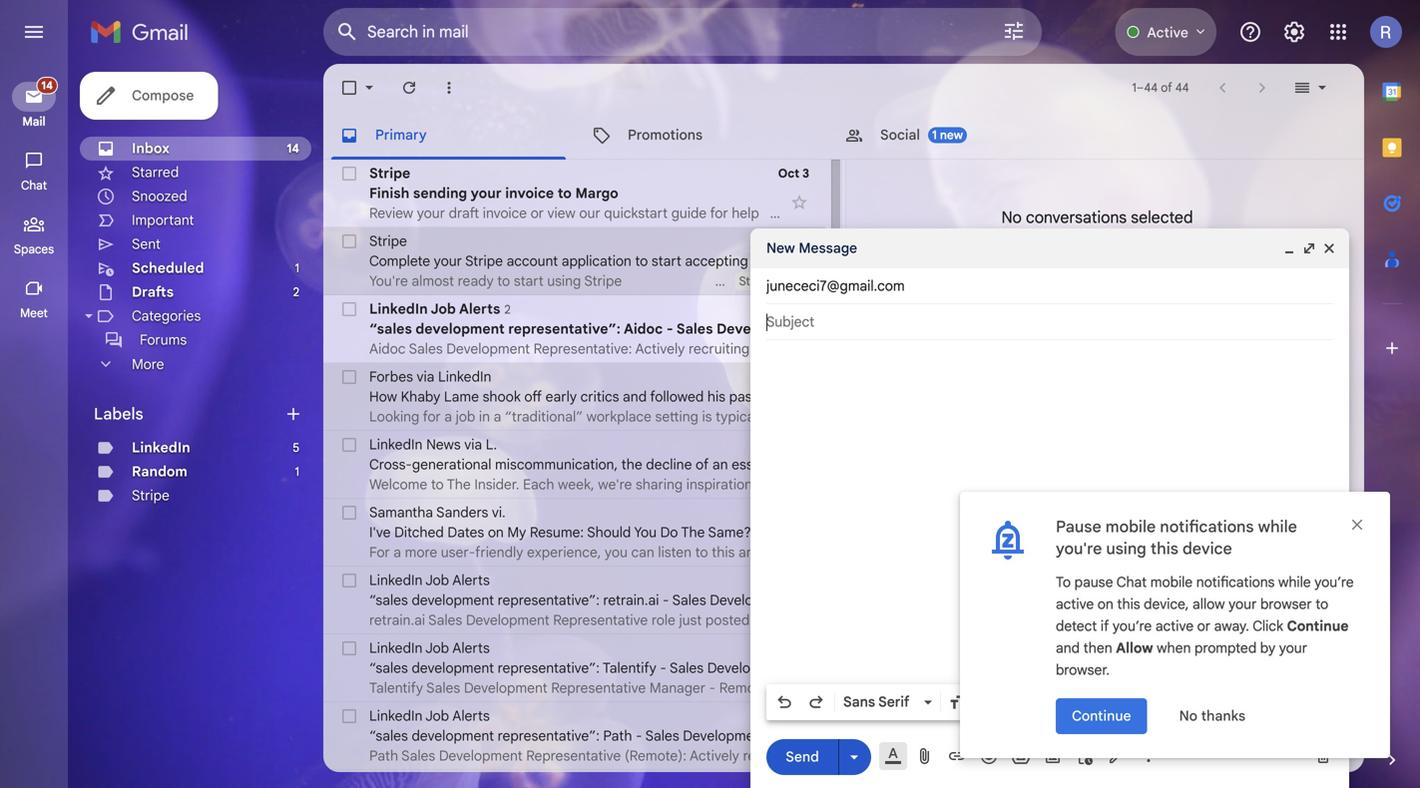 Task type: describe. For each thing, give the bounding box(es) containing it.
1 vertical spatial retrain.ai
[[369, 612, 425, 629]]

support image
[[1239, 20, 1262, 44]]

minimize image
[[1281, 241, 1297, 256]]

stripe inside stripe finish sending your invoice to margo review your draft invoice or view our quickstart guide for help ‌ ‌ ‌ ‌ ‌ ‌ ‌ ‌ ‌ ‌ ‌ ‌ ‌ ‌ ‌ ‌ ‌ ‌ ‌ ‌ ‌ ‌ ‌ ‌ ‌ ‌ ‌ ‌ ‌ ‌ ‌ ‌ ‌ ‌ ‌ ‌ ‌ ‌ ‌ ‌ ‌ ‌ ‌ ‌ ‌ ‌ ‌ ‌ ‌ ‌ ‌ ‌ ‌ ‌ ‌ ‌ ‌ ‌ ‌ ‌ ‌ ‌ ‌ ‌ ‌ ‌ ‌ ‌ ‌
[[369, 165, 410, 182]]

browser
[[1260, 596, 1312, 613]]

to inside linkedin news via l. cross-generational miscommunication, the decline of an essential career and taylor swift's economy boost welcome to the insider. each week, we're sharing inspiration for your next… ͏ ͏ ͏ ͏ ͏ ͏ ͏ ͏ ͏ ͏ ͏ ͏ ͏ ͏ ͏ ͏ ͏ ͏ ͏ ͏ ͏ ͏ ͏ ͏ ͏ ͏ ͏ ͏ ͏ ͏ ͏ ͏ ͏ ͏ ͏ ͏ ͏ ͏ ͏ ͏ ͏ ͏ ͏ ͏ ͏ ͏ ͏ ͏ ͏ ͏ ͏ ͏ ͏ ͏ ͏ ͏ ͏ ͏ ͏ ͏ ͏
[[431, 476, 444, 494]]

and inside linkedin job alerts "sales development representative": retrain.ai - sales development representative and more retrain.ai sales development representative role just posted ͏ ͏ ͏ ͏ ͏ ͏ ͏ ͏ ͏ ͏ ͏ ͏ ͏ ͏ ͏ ͏ ͏ ͏ ͏ ͏ ͏ ͏ ͏ ͏ ͏ ͏ ͏ ͏ ͏ ͏ ͏ ͏ ͏ ͏ ͏ ͏ ͏ ͏ ͏ ͏ ͏ ͏ ͏ ͏ ͏ ͏ ͏ ͏ ͏ ͏
[[895, 592, 920, 609]]

you
[[634, 524, 657, 541]]

0 horizontal spatial you're
[[1113, 618, 1152, 635]]

primary tab
[[323, 112, 574, 160]]

recruiting inside linkedin job alerts 2 "sales development representative": aidoc - sales development representative and more aidoc sales development representative: actively recruiting ͏ ͏ ͏ ͏ ͏ ͏ ͏ ͏ ͏ ͏ ͏ ͏ ͏ ͏ ͏ ͏ ͏ ͏ ͏ ͏ ͏ ͏ ͏ ͏ ͏ ͏ ͏ ͏ ͏ ͏ ͏ ͏ ͏ ͏ ͏ ͏ ͏ ͏ ͏ ͏ ͏ ͏ ͏ ͏ ͏ ͏ ͏ ͏ ͏ ͏ ͏ ͏ ͏ ͏ ͏ ͏ ͏ ͏ ͏ ͏ ͏ ͏ ͏ ͏ ͏ ͏ ͏ ͏ ͏ ͏ ͏
[[689, 340, 750, 358]]

stripe down application
[[584, 272, 622, 290]]

a inside the samantha sanders vi. i've ditched dates on my resume: should you do the same? for a more user-friendly experience, you can listen to this article. i had… ͏ ͏ ͏ ͏ ͏ ͏ ͏ ͏ ͏ ͏ ͏ ͏ ͏ ͏ ͏ ͏ ͏ ͏ ͏ ͏ ͏ ͏ ͏ ͏ ͏ ͏ ͏ ͏ ͏ ͏ ͏ ͏ ͏ ͏ ͏ ͏ ͏ ͏ ͏ ͏ ͏ ͏
[[394, 544, 401, 561]]

2 row from the top
[[323, 228, 901, 295]]

1 vertical spatial manager
[[650, 680, 706, 697]]

7 row from the top
[[323, 567, 956, 635]]

0 vertical spatial invoice
[[505, 185, 554, 202]]

representative:
[[534, 340, 632, 358]]

- left 'usa:'
[[771, 680, 778, 697]]

Search in mail text field
[[367, 22, 946, 42]]

oct for ͏
[[778, 302, 800, 317]]

last account activity: 16 minutes ago details privacy · program policies
[[997, 673, 1197, 728]]

influencer
[[994, 388, 1057, 406]]

essential
[[732, 456, 788, 474]]

and inside linkedin job alerts "sales development representative": talentify - sales development representative manager - remote - usa and more talentify sales development representative manager - remote - usa: actively recruiting ͏ ͏ ͏ ͏ ͏ ͏ ͏ ͏ ͏ ͏ ͏ ͏ ͏ ͏ ͏ ͏ ͏ ͏ ͏ ͏ ͏ ͏ ͏ ͏ ͏ ͏ ͏ ͏ ͏ ͏ ͏ ͏ ͏ ͏ ͏ ͏ ͏
[[1055, 660, 1079, 677]]

search in mail image
[[329, 14, 365, 50]]

no thanks button
[[1163, 699, 1262, 735]]

workplace
[[586, 408, 652, 426]]

3 row from the top
[[323, 295, 1004, 363]]

allow
[[1116, 640, 1153, 657]]

job for linkedin job alerts "sales development representative": talentify - sales development representative manager - remote - usa and more talentify sales development representative manager - remote - usa: actively recruiting ͏ ͏ ͏ ͏ ͏ ͏ ͏ ͏ ͏ ͏ ͏ ͏ ͏ ͏ ͏ ͏ ͏ ͏ ͏ ͏ ͏ ͏ ͏ ͏ ͏ ͏ ͏ ͏ ͏ ͏ ͏ ͏ ͏ ͏ ͏ ͏ ͏
[[425, 640, 449, 657]]

payments
[[752, 252, 814, 270]]

or inside to pause chat mobile notifications while you're active on this device, allow your browser to detect if you're active or away. click
[[1197, 618, 1211, 635]]

representative down had…
[[797, 592, 892, 609]]

your down sending
[[417, 205, 445, 222]]

continue and then allow
[[1056, 618, 1349, 657]]

to inside to pause chat mobile notifications while you're active on this device, allow your browser to detect if you're active or away. click
[[1316, 596, 1329, 613]]

new
[[940, 128, 963, 143]]

ready
[[458, 272, 494, 290]]

insert emoji ‪(⌘⇧2)‬ image
[[979, 747, 999, 766]]

allow
[[1193, 596, 1225, 613]]

our
[[579, 205, 600, 222]]

oct for ‌
[[778, 166, 800, 181]]

the inside linkedin news via l. cross-generational miscommunication, the decline of an essential career and taylor swift's economy boost welcome to the insider. each week, we're sharing inspiration for your next… ͏ ͏ ͏ ͏ ͏ ͏ ͏ ͏ ͏ ͏ ͏ ͏ ͏ ͏ ͏ ͏ ͏ ͏ ͏ ͏ ͏ ͏ ͏ ͏ ͏ ͏ ͏ ͏ ͏ ͏ ͏ ͏ ͏ ͏ ͏ ͏ ͏ ͏ ͏ ͏ ͏ ͏ ͏ ͏ ͏ ͏ ͏ ͏ ͏ ͏ ͏ ͏ ͏ ͏ ͏ ͏ ͏ ͏ ͏ ͏ ͏
[[447, 476, 471, 494]]

this inside pause mobile notifications while you're using this device
[[1151, 539, 1179, 559]]

30
[[795, 709, 809, 724]]

stripe link
[[132, 487, 170, 504]]

actively inside linkedin job alerts "sales development representative": path - sales development representative (remote) and more path sales development representative (remote): actively recruiting ͏ ͏ ͏ ͏ ͏ ͏ ͏ ͏ ͏ ͏ ͏ ͏ ͏ ͏ ͏ ͏ ͏ ͏ ͏ ͏ ͏ ͏ ͏ ͏ ͏ ͏ ͏ ͏ ͏ ͏ ͏ ͏ ͏ ͏ ͏ ͏ ͏ ͏ ͏ ͏ ͏ ͏ ͏ ͏ ͏ ͏
[[690, 748, 739, 765]]

meet
[[20, 306, 48, 321]]

in
[[479, 408, 490, 426]]

Subject field
[[766, 312, 1333, 332]]

representative up sans
[[794, 660, 889, 677]]

categories link
[[132, 307, 201, 325]]

for inside linkedin news via l. cross-generational miscommunication, the decline of an essential career and taylor swift's economy boost welcome to the insider. each week, we're sharing inspiration for your next… ͏ ͏ ͏ ͏ ͏ ͏ ͏ ͏ ͏ ͏ ͏ ͏ ͏ ͏ ͏ ͏ ͏ ͏ ͏ ͏ ͏ ͏ ͏ ͏ ͏ ͏ ͏ ͏ ͏ ͏ ͏ ͏ ͏ ͏ ͏ ͏ ͏ ͏ ͏ ͏ ͏ ͏ ͏ ͏ ͏ ͏ ͏ ͏ ͏ ͏ ͏ ͏ ͏ ͏ ͏ ͏ ͏ ͏ ͏ ͏ ͏
[[756, 476, 774, 494]]

stripe up complete
[[369, 233, 407, 250]]

close image
[[1348, 516, 1366, 534]]

i
[[786, 544, 789, 561]]

by
[[1260, 640, 1276, 657]]

critics
[[581, 388, 619, 406]]

promotions
[[628, 126, 703, 144]]

to inside the samantha sanders vi. i've ditched dates on my resume: should you do the same? for a more user-friendly experience, you can listen to this article. i had… ͏ ͏ ͏ ͏ ͏ ͏ ͏ ͏ ͏ ͏ ͏ ͏ ͏ ͏ ͏ ͏ ͏ ͏ ͏ ͏ ͏ ͏ ͏ ͏ ͏ ͏ ͏ ͏ ͏ ͏ ͏ ͏ ͏ ͏ ͏ ͏ ͏ ͏ ͏ ͏ ͏ ͏
[[695, 544, 708, 561]]

account inside complete your stripe account application to start accepting payments you're almost ready to start using stripe ‌ ‌ ‌ ‌ ‌ ‌ ‌ ‌ ‌ ‌ ‌ ‌ ‌ ‌ ‌ ‌ ‌ ‌ ‌ ‌ ‌ ‌ ‌ ‌ ‌ ‌ ‌ ‌ ‌ ‌ ‌ ‌ ‌ ‌ ‌ ‌ ‌ ‌ ‌ ‌ ‌ ‌ ‌ ‌ ‌ ‌ ‌ ‌ ‌ ‌ ‌ ‌ ‌ ‌ ‌ ‌ ‌ ‌ ‌ ‌ ‌ ‌ ‌ ‌ ‌ ‌ ‌ ‌ ‌ ‌ ‌ ‌ ‌ ‌ ‌ ‌ ‌ ‌
[[507, 252, 558, 270]]

his
[[707, 388, 726, 406]]

labels
[[94, 404, 143, 424]]

and inside continue and then allow
[[1056, 640, 1080, 657]]

0 vertical spatial start
[[652, 252, 681, 270]]

recruiting inside linkedin job alerts "sales development representative": path - sales development representative (remote) and more path sales development representative (remote): actively recruiting ͏ ͏ ͏ ͏ ͏ ͏ ͏ ͏ ͏ ͏ ͏ ͏ ͏ ͏ ͏ ͏ ͏ ͏ ͏ ͏ ͏ ͏ ͏ ͏ ͏ ͏ ͏ ͏ ͏ ͏ ͏ ͏ ͏ ͏ ͏ ͏ ͏ ͏ ͏ ͏ ͏ ͏ ͏ ͏ ͏ ͏
[[743, 748, 804, 765]]

1 vertical spatial invoice
[[483, 205, 527, 222]]

linkedin job alerts "sales development representative": retrain.ai - sales development representative and more retrain.ai sales development representative role just posted ͏ ͏ ͏ ͏ ͏ ͏ ͏ ͏ ͏ ͏ ͏ ͏ ͏ ͏ ͏ ͏ ͏ ͏ ͏ ͏ ͏ ͏ ͏ ͏ ͏ ͏ ͏ ͏ ͏ ͏ ͏ ͏ ͏ ͏ ͏ ͏ ͏ ͏ ͏ ͏ ͏ ͏ ͏ ͏ ͏ ͏ ͏ ͏ ͏ ͏
[[369, 572, 956, 629]]

starred snoozed important sent
[[132, 164, 194, 253]]

i've
[[369, 524, 391, 541]]

week,
[[558, 476, 594, 494]]

to pause chat mobile notifications while you're active on this device, allow your browser to detect if you're active or away. click
[[1056, 574, 1354, 635]]

via inside linkedin news via l. cross-generational miscommunication, the decline of an essential career and taylor swift's economy boost welcome to the insider. each week, we're sharing inspiration for your next… ͏ ͏ ͏ ͏ ͏ ͏ ͏ ͏ ͏ ͏ ͏ ͏ ͏ ͏ ͏ ͏ ͏ ͏ ͏ ͏ ͏ ͏ ͏ ͏ ͏ ͏ ͏ ͏ ͏ ͏ ͏ ͏ ͏ ͏ ͏ ͏ ͏ ͏ ͏ ͏ ͏ ͏ ͏ ͏ ͏ ͏ ͏ ͏ ͏ ͏ ͏ ͏ ͏ ͏ ͏ ͏ ͏ ͏ ͏ ͏ ͏
[[464, 436, 482, 454]]

notifications inside pause mobile notifications while you're using this device
[[1160, 517, 1254, 537]]

0 vertical spatial you're
[[1315, 574, 1354, 591]]

and inside linkedin job alerts "sales development representative": path - sales development representative (remote) and more path sales development representative (remote): actively recruiting ͏ ͏ ͏ ͏ ͏ ͏ ͏ ͏ ͏ ͏ ͏ ͏ ͏ ͏ ͏ ͏ ͏ ͏ ͏ ͏ ͏ ͏ ͏ ͏ ͏ ͏ ͏ ͏ ͏ ͏ ͏ ͏ ͏ ͏ ͏ ͏ ͏ ͏ ͏ ͏ ͏ ͏ ͏ ͏ ͏ ͏
[[930, 728, 954, 745]]

insert link ‪(⌘k)‬ image
[[947, 747, 967, 766]]

miscommunication,
[[495, 456, 618, 474]]

representative": for path
[[498, 728, 600, 745]]

on inside the samantha sanders vi. i've ditched dates on my resume: should you do the same? for a more user-friendly experience, you can listen to this article. i had… ͏ ͏ ͏ ͏ ͏ ͏ ͏ ͏ ͏ ͏ ͏ ͏ ͏ ͏ ͏ ͏ ͏ ͏ ͏ ͏ ͏ ͏ ͏ ͏ ͏ ͏ ͏ ͏ ͏ ͏ ͏ ͏ ͏ ͏ ͏ ͏ ͏ ͏ ͏ ͏ ͏ ͏
[[488, 524, 504, 541]]

linkedin link
[[132, 439, 190, 457]]

click
[[1253, 618, 1283, 635]]

role
[[652, 612, 676, 629]]

1 horizontal spatial retrain.ai
[[603, 592, 659, 609]]

3 for ͏
[[803, 302, 809, 317]]

off
[[524, 388, 542, 406]]

1 vertical spatial oct
[[780, 234, 800, 249]]

linkedin for linkedin job alerts "sales development representative": retrain.ai - sales development representative and more retrain.ai sales development representative role just posted ͏ ͏ ͏ ͏ ͏ ͏ ͏ ͏ ͏ ͏ ͏ ͏ ͏ ͏ ͏ ͏ ͏ ͏ ͏ ͏ ͏ ͏ ͏ ͏ ͏ ͏ ͏ ͏ ͏ ͏ ͏ ͏ ͏ ͏ ͏ ͏ ͏ ͏ ͏ ͏ ͏ ͏ ͏ ͏ ͏ ͏ ͏ ͏ ͏ ͏
[[369, 572, 423, 589]]

Message Body text field
[[766, 350, 1333, 679]]

most
[[906, 388, 938, 406]]

complete your stripe account application to start accepting payments you're almost ready to start using stripe ‌ ‌ ‌ ‌ ‌ ‌ ‌ ‌ ‌ ‌ ‌ ‌ ‌ ‌ ‌ ‌ ‌ ‌ ‌ ‌ ‌ ‌ ‌ ‌ ‌ ‌ ‌ ‌ ‌ ‌ ‌ ‌ ‌ ‌ ‌ ‌ ‌ ‌ ‌ ‌ ‌ ‌ ‌ ‌ ‌ ‌ ‌ ‌ ‌ ‌ ‌ ‌ ‌ ‌ ‌ ‌ ‌ ‌ ‌ ‌ ‌ ‌ ‌ ‌ ‌ ‌ ‌ ‌ ‌ ‌ ‌ ‌ ‌ ‌ ‌ ‌ ‌ ‌
[[369, 252, 901, 290]]

details link
[[1079, 693, 1116, 708]]

conversations
[[1026, 208, 1127, 228]]

more inside linkedin job alerts "sales development representative": talentify - sales development representative manager - remote - usa and more talentify sales development representative manager - remote - usa: actively recruiting ͏ ͏ ͏ ͏ ͏ ͏ ͏ ͏ ͏ ͏ ͏ ͏ ͏ ͏ ͏ ͏ ͏ ͏ ͏ ͏ ͏ ͏ ͏ ͏ ͏ ͏ ͏ ͏ ͏ ͏ ͏ ͏ ͏ ͏ ͏ ͏ ͏
[[1082, 660, 1115, 677]]

2 inside linkedin job alerts 2 "sales development representative": aidoc - sales development representative and more aidoc sales development representative: actively recruiting ͏ ͏ ͏ ͏ ͏ ͏ ͏ ͏ ͏ ͏ ͏ ͏ ͏ ͏ ͏ ͏ ͏ ͏ ͏ ͏ ͏ ͏ ͏ ͏ ͏ ͏ ͏ ͏ ͏ ͏ ͏ ͏ ͏ ͏ ͏ ͏ ͏ ͏ ͏ ͏ ͏ ͏ ͏ ͏ ͏ ͏ ͏ ͏ ͏ ͏ ͏ ͏ ͏ ͏ ͏ ͏ ͏ ͏ ͏ ͏ ͏ ͏ ͏ ͏ ͏ ͏ ͏ ͏ ͏ ͏ ͏
[[504, 302, 511, 317]]

then
[[1083, 640, 1112, 657]]

pause mobile notifications while you're using this device
[[1056, 517, 1297, 559]]

prompted
[[1195, 640, 1257, 657]]

random link
[[132, 463, 187, 481]]

1 horizontal spatial talentify
[[603, 660, 657, 677]]

mobile inside to pause chat mobile notifications while you're active on this device, allow your browser to detect if you're active or away. click
[[1150, 574, 1193, 591]]

while inside to pause chat mobile notifications while you're active on this device, allow your browser to detect if you're active or away. click
[[1278, 574, 1311, 591]]

forbes
[[369, 368, 413, 386]]

your inside linkedin news via l. cross-generational miscommunication, the decline of an essential career and taylor swift's economy boost welcome to the insider. each week, we're sharing inspiration for your next… ͏ ͏ ͏ ͏ ͏ ͏ ͏ ͏ ͏ ͏ ͏ ͏ ͏ ͏ ͏ ͏ ͏ ͏ ͏ ͏ ͏ ͏ ͏ ͏ ͏ ͏ ͏ ͏ ͏ ͏ ͏ ͏ ͏ ͏ ͏ ͏ ͏ ͏ ͏ ͏ ͏ ͏ ͏ ͏ ͏ ͏ ͏ ͏ ͏ ͏ ͏ ͏ ͏ ͏ ͏ ͏ ͏ ͏ ͏ ͏ ͏
[[777, 476, 806, 494]]

1 inside social, one new message, tab
[[932, 128, 937, 143]]

chat heading
[[0, 178, 68, 194]]

1 new
[[932, 128, 963, 143]]

experience,
[[527, 544, 601, 561]]

1 row from the top
[[323, 160, 1006, 228]]

no conversations selected main content
[[323, 64, 1364, 788]]

review
[[369, 205, 413, 222]]

using inside complete your stripe account application to start accepting payments you're almost ready to start using stripe ‌ ‌ ‌ ‌ ‌ ‌ ‌ ‌ ‌ ‌ ‌ ‌ ‌ ‌ ‌ ‌ ‌ ‌ ‌ ‌ ‌ ‌ ‌ ‌ ‌ ‌ ‌ ‌ ‌ ‌ ‌ ‌ ‌ ‌ ‌ ‌ ‌ ‌ ‌ ‌ ‌ ‌ ‌ ‌ ‌ ‌ ‌ ‌ ‌ ‌ ‌ ‌ ‌ ‌ ‌ ‌ ‌ ‌ ‌ ‌ ‌ ‌ ‌ ‌ ‌ ‌ ‌ ‌ ‌ ‌ ‌ ‌ ‌ ‌ ‌ ‌ ‌ ‌
[[547, 272, 581, 290]]

most…
[[806, 408, 848, 426]]

categories
[[132, 307, 201, 325]]

thanks
[[1201, 708, 1246, 725]]

your inside complete your stripe account application to start accepting payments you're almost ready to start using stripe ‌ ‌ ‌ ‌ ‌ ‌ ‌ ‌ ‌ ‌ ‌ ‌ ‌ ‌ ‌ ‌ ‌ ‌ ‌ ‌ ‌ ‌ ‌ ‌ ‌ ‌ ‌ ‌ ‌ ‌ ‌ ‌ ‌ ‌ ‌ ‌ ‌ ‌ ‌ ‌ ‌ ‌ ‌ ‌ ‌ ‌ ‌ ‌ ‌ ‌ ‌ ‌ ‌ ‌ ‌ ‌ ‌ ‌ ‌ ‌ ‌ ‌ ‌ ‌ ‌ ‌ ‌ ‌ ‌ ‌ ‌ ‌ ‌ ‌ ‌ ‌ ‌ ‌
[[434, 252, 462, 270]]

account inside last account activity: 16 minutes ago details privacy · program policies
[[1024, 673, 1068, 688]]

more button
[[80, 352, 311, 376]]

generational
[[412, 456, 491, 474]]

2 gb from the left
[[1096, 297, 1115, 314]]

activity:
[[1071, 673, 1113, 688]]

detect
[[1056, 618, 1097, 635]]

9 row from the top
[[323, 703, 990, 770]]

job
[[456, 408, 475, 426]]

redo ‪(⌘y)‬ image
[[806, 693, 826, 713]]

0 vertical spatial manager
[[893, 660, 949, 677]]

size ‪(⌘⇧-, ⌘⇧+)‬ image
[[949, 693, 969, 713]]

can
[[631, 544, 654, 561]]

almost
[[412, 272, 454, 290]]

advanced search options image
[[994, 11, 1034, 51]]

notifications inside to pause chat mobile notifications while you're active on this device, allow your browser to detect if you're active or away. click
[[1196, 574, 1275, 591]]

2 44 from the left
[[1175, 80, 1189, 95]]

0 vertical spatial path
[[603, 728, 632, 745]]

row containing samantha sanders vi.
[[323, 499, 977, 567]]

sep 30
[[771, 709, 809, 724]]

representative up the (remote):
[[551, 680, 646, 697]]

looking
[[369, 408, 419, 426]]

alerts for linkedin job alerts "sales development representative": talentify - sales development representative manager - remote - usa and more talentify sales development representative manager - remote - usa: actively recruiting ͏ ͏ ͏ ͏ ͏ ͏ ͏ ͏ ͏ ͏ ͏ ͏ ͏ ͏ ͏ ͏ ͏ ͏ ͏ ͏ ͏ ͏ ͏ ͏ ͏ ͏ ͏ ͏ ͏ ͏ ͏ ͏ ͏ ͏ ͏ ͏ ͏
[[452, 640, 490, 657]]

10 row from the top
[[323, 770, 825, 788]]

your inside the when prompted by your browser.
[[1279, 640, 1307, 657]]

new message dialog
[[751, 229, 1349, 788]]

representative left the (remote):
[[526, 748, 621, 765]]

2 horizontal spatial a
[[494, 408, 501, 426]]

used
[[1118, 297, 1150, 314]]

sent
[[132, 236, 161, 253]]

program policies link
[[1098, 713, 1188, 728]]

1 vertical spatial active
[[1156, 618, 1194, 635]]

new
[[766, 240, 795, 257]]

insert signature image
[[1107, 747, 1127, 766]]

more send options image
[[844, 747, 864, 767]]

"sales for linkedin job alerts "sales development representative": talentify - sales development representative manager - remote - usa and more talentify sales development representative manager - remote - usa: actively recruiting ͏ ͏ ͏ ͏ ͏ ͏ ͏ ͏ ͏ ͏ ͏ ͏ ͏ ͏ ͏ ͏ ͏ ͏ ͏ ͏ ͏ ͏ ͏ ͏ ͏ ͏ ͏ ͏ ͏ ͏ ͏ ͏ ͏ ͏ ͏ ͏ ͏
[[369, 660, 408, 677]]

you're
[[1056, 539, 1102, 559]]

pause
[[1056, 517, 1101, 537]]

no conversations selected
[[1001, 208, 1193, 228]]

user-
[[441, 544, 475, 561]]

follow link to manage storage image
[[1158, 295, 1177, 315]]

gmail image
[[90, 12, 199, 52]]

1 vertical spatial path
[[369, 748, 398, 765]]

(remote)
[[869, 728, 927, 745]]

1 vertical spatial 14
[[287, 141, 299, 156]]

categories forums
[[132, 307, 201, 349]]

for inside forbes via linkedin how khaby lame shook off early critics and followed his passion to become tiktok's most popular influencer looking for a job in a "traditional" workplace setting is typically what most… ͏ ͏ ͏ ͏ ͏ ͏ ͏ ͏ ͏ ͏ ͏ ͏ ͏ ͏ ͏ ͏ ͏ ͏ ͏ ͏ ͏ ͏ ͏ ͏ ͏ ͏ ͏ ͏ ͏ ͏ ͏ ͏ ͏ ͏ ͏ ͏ ͏ ͏ ͏ ͏ ͏ ͏ ͏ ͏ ͏ ͏ ͏ ͏ ͏ ͏ ͏ ͏ ͏ ͏ ͏ ͏ ͏ ͏ ͏ ͏ ͏
[[423, 408, 441, 426]]

friendly
[[475, 544, 523, 561]]

no thanks
[[1179, 708, 1246, 725]]

selected
[[1131, 208, 1193, 228]]

primary
[[375, 126, 427, 144]]

representative": for retrain.ai
[[498, 592, 600, 609]]

the inside the samantha sanders vi. i've ditched dates on my resume: should you do the same? for a more user-friendly experience, you can listen to this article. i had… ͏ ͏ ͏ ͏ ͏ ͏ ͏ ͏ ͏ ͏ ͏ ͏ ͏ ͏ ͏ ͏ ͏ ͏ ͏ ͏ ͏ ͏ ͏ ͏ ͏ ͏ ͏ ͏ ͏ ͏ ͏ ͏ ͏ ͏ ͏ ͏ ͏ ͏ ͏ ͏ ͏ ͏
[[681, 524, 705, 541]]

pause
[[1075, 574, 1113, 591]]

attach files image
[[915, 747, 935, 766]]

oct 3 for ͏
[[778, 302, 809, 317]]

formatting options toolbar
[[766, 685, 1339, 721]]

snoozed
[[132, 188, 187, 205]]

linkedin for linkedin news via l. cross-generational miscommunication, the decline of an essential career and taylor swift's economy boost welcome to the insider. each week, we're sharing inspiration for your next… ͏ ͏ ͏ ͏ ͏ ͏ ͏ ͏ ͏ ͏ ͏ ͏ ͏ ͏ ͏ ͏ ͏ ͏ ͏ ͏ ͏ ͏ ͏ ͏ ͏ ͏ ͏ ͏ ͏ ͏ ͏ ͏ ͏ ͏ ͏ ͏ ͏ ͏ ͏ ͏ ͏ ͏ ͏ ͏ ͏ ͏ ͏ ͏ ͏ ͏ ͏ ͏ ͏ ͏ ͏ ͏ ͏ ͏ ͏ ͏ ͏
[[369, 436, 423, 454]]

on inside to pause chat mobile notifications while you're active on this device, allow your browser to detect if you're active or away. click
[[1098, 596, 1114, 613]]

2 3 from the top
[[803, 234, 809, 249]]

to right ready
[[497, 272, 510, 290]]

and inside linkedin job alerts 2 "sales development representative": aidoc - sales development representative and more aidoc sales development representative: actively recruiting ͏ ͏ ͏ ͏ ͏ ͏ ͏ ͏ ͏ ͏ ͏ ͏ ͏ ͏ ͏ ͏ ͏ ͏ ͏ ͏ ͏ ͏ ͏ ͏ ͏ ͏ ͏ ͏ ͏ ͏ ͏ ͏ ͏ ͏ ͏ ͏ ͏ ͏ ͏ ͏ ͏ ͏ ͏ ͏ ͏ ͏ ͏ ͏ ͏ ͏ ͏ ͏ ͏ ͏ ͏ ͏ ͏ ͏ ͏ ͏ ͏ ͏ ͏ ͏ ͏ ͏ ͏ ͏ ͏ ͏ ͏
[[918, 320, 944, 338]]

more inside linkedin job alerts "sales development representative": retrain.ai - sales development representative and more retrain.ai sales development representative role just posted ͏ ͏ ͏ ͏ ͏ ͏ ͏ ͏ ͏ ͏ ͏ ͏ ͏ ͏ ͏ ͏ ͏ ͏ ͏ ͏ ͏ ͏ ͏ ͏ ͏ ͏ ͏ ͏ ͏ ͏ ͏ ͏ ͏ ͏ ͏ ͏ ͏ ͏ ͏ ͏ ͏ ͏ ͏ ͏ ͏ ͏ ͏ ͏ ͏ ͏
[[923, 592, 956, 609]]



Task type: vqa. For each thing, say whether or not it's contained in the screenshot.
Harmony
no



Task type: locate. For each thing, give the bounding box(es) containing it.
0 horizontal spatial or
[[531, 205, 544, 222]]

for inside stripe finish sending your invoice to margo review your draft invoice or view our quickstart guide for help ‌ ‌ ‌ ‌ ‌ ‌ ‌ ‌ ‌ ‌ ‌ ‌ ‌ ‌ ‌ ‌ ‌ ‌ ‌ ‌ ‌ ‌ ‌ ‌ ‌ ‌ ‌ ‌ ‌ ‌ ‌ ‌ ‌ ‌ ‌ ‌ ‌ ‌ ‌ ‌ ‌ ‌ ‌ ‌ ‌ ‌ ‌ ‌ ‌ ‌ ‌ ‌ ‌ ‌ ‌ ‌ ‌ ‌ ‌ ‌ ‌ ‌ ‌ ‌ ‌ ‌ ‌ ‌ ‌
[[710, 205, 728, 222]]

chat down mail heading at the left top of page
[[21, 178, 47, 193]]

1 horizontal spatial or
[[1197, 618, 1211, 635]]

1 vertical spatial for
[[423, 408, 441, 426]]

no
[[1001, 208, 1022, 228], [1179, 708, 1198, 725]]

meet heading
[[0, 305, 68, 321]]

this left device on the right bottom of page
[[1151, 539, 1179, 559]]

3 "sales from the top
[[369, 660, 408, 677]]

oct 3 down junececi7@gmail.com
[[778, 302, 809, 317]]

stripe up ready
[[465, 252, 503, 270]]

0 vertical spatial via
[[417, 368, 435, 386]]

important link
[[132, 212, 194, 229]]

Search in mail search field
[[323, 8, 1042, 56]]

complete
[[369, 252, 430, 270]]

for down khaby
[[423, 408, 441, 426]]

row containing linkedin news via l.
[[323, 431, 1065, 499]]

gb right 0.01
[[1040, 297, 1059, 314]]

retrain.ai down for
[[369, 612, 425, 629]]

using inside pause mobile notifications while you're using this device
[[1106, 539, 1147, 559]]

taylor
[[863, 456, 901, 474]]

start
[[652, 252, 681, 270], [514, 272, 544, 290]]

on
[[488, 524, 504, 541], [1098, 596, 1114, 613]]

via left l.
[[464, 436, 482, 454]]

0 vertical spatial remote
[[963, 660, 1011, 677]]

1 vertical spatial start
[[514, 272, 544, 290]]

(remote):
[[625, 748, 686, 765]]

1 horizontal spatial actively
[[690, 748, 739, 765]]

and inside linkedin news via l. cross-generational miscommunication, the decline of an essential career and taylor swift's economy boost welcome to the insider. each week, we're sharing inspiration for your next… ͏ ͏ ͏ ͏ ͏ ͏ ͏ ͏ ͏ ͏ ͏ ͏ ͏ ͏ ͏ ͏ ͏ ͏ ͏ ͏ ͏ ͏ ͏ ͏ ͏ ͏ ͏ ͏ ͏ ͏ ͏ ͏ ͏ ͏ ͏ ͏ ͏ ͏ ͏ ͏ ͏ ͏ ͏ ͏ ͏ ͏ ͏ ͏ ͏ ͏ ͏ ͏ ͏ ͏ ͏ ͏ ͏ ͏ ͏ ͏ ͏
[[836, 456, 860, 474]]

0 horizontal spatial aidoc
[[369, 340, 406, 358]]

help
[[732, 205, 759, 222]]

1 horizontal spatial this
[[1117, 596, 1140, 613]]

labels heading
[[94, 404, 283, 424]]

recruiting
[[689, 340, 750, 358], [868, 680, 929, 697], [743, 748, 804, 765]]

1 horizontal spatial a
[[444, 408, 452, 426]]

notifications up device on the right bottom of page
[[1160, 517, 1254, 537]]

this left device,
[[1117, 596, 1140, 613]]

1 horizontal spatial using
[[1106, 539, 1147, 559]]

sans serif
[[843, 694, 910, 711]]

͏
[[750, 340, 753, 358], [753, 340, 757, 358], [757, 340, 760, 358], [760, 340, 764, 358], [764, 340, 768, 358], [768, 340, 771, 358], [771, 340, 775, 358], [775, 340, 778, 358], [778, 340, 782, 358], [782, 340, 785, 358], [785, 340, 789, 358], [789, 340, 793, 358], [793, 340, 796, 358], [796, 340, 800, 358], [800, 340, 803, 358], [803, 340, 807, 358], [807, 340, 810, 358], [810, 340, 814, 358], [814, 340, 818, 358], [818, 340, 821, 358], [821, 340, 825, 358], [825, 340, 828, 358], [828, 340, 832, 358], [832, 340, 836, 358], [836, 340, 839, 358], [839, 340, 843, 358], [843, 340, 846, 358], [846, 340, 850, 358], [850, 340, 853, 358], [853, 340, 857, 358], [857, 340, 861, 358], [861, 340, 864, 358], [864, 340, 868, 358], [868, 340, 871, 358], [871, 340, 875, 358], [875, 340, 878, 358], [878, 340, 882, 358], [882, 340, 886, 358], [886, 340, 889, 358], [889, 340, 893, 358], [893, 340, 896, 358], [896, 340, 900, 358], [900, 340, 903, 358], [903, 340, 907, 358], [907, 340, 911, 358], [911, 340, 914, 358], [914, 340, 918, 358], [918, 340, 921, 358], [921, 340, 925, 358], [925, 340, 929, 358], [929, 340, 932, 358], [932, 340, 936, 358], [936, 340, 939, 358], [939, 340, 943, 358], [943, 340, 946, 358], [946, 340, 950, 358], [950, 340, 954, 358], [954, 340, 957, 358], [957, 340, 961, 358], [961, 340, 964, 358], [964, 340, 968, 358], [968, 340, 971, 358], [971, 340, 975, 358], [975, 340, 979, 358], [979, 340, 982, 358], [982, 340, 986, 358], [986, 340, 989, 358], [989, 340, 993, 358], [993, 340, 996, 358], [996, 340, 1000, 358], [1000, 340, 1004, 358], [848, 408, 852, 426], [852, 408, 855, 426], [855, 408, 859, 426], [859, 408, 863, 426], [863, 408, 866, 426], [866, 408, 870, 426], [870, 408, 873, 426], [873, 408, 877, 426], [877, 408, 881, 426], [881, 408, 884, 426], [884, 408, 888, 426], [888, 408, 891, 426], [891, 408, 895, 426], [895, 408, 898, 426], [898, 408, 902, 426], [902, 408, 906, 426], [906, 408, 909, 426], [909, 408, 913, 426], [913, 408, 916, 426], [916, 408, 920, 426], [920, 408, 923, 426], [923, 408, 927, 426], [927, 408, 931, 426], [931, 408, 934, 426], [934, 408, 938, 426], [938, 408, 941, 426], [941, 408, 945, 426], [945, 408, 948, 426], [948, 408, 952, 426], [952, 408, 956, 426], [956, 408, 959, 426], [959, 408, 963, 426], [963, 408, 966, 426], [966, 408, 970, 426], [970, 408, 974, 426], [974, 408, 977, 426], [977, 408, 981, 426], [981, 408, 984, 426], [984, 408, 988, 426], [988, 408, 991, 426], [991, 408, 995, 426], [995, 408, 999, 426], [999, 408, 1002, 426], [1002, 408, 1006, 426], [1006, 408, 1009, 426], [1009, 408, 1013, 426], [1013, 408, 1016, 426], [1016, 408, 1020, 426], [1020, 408, 1024, 426], [1024, 408, 1027, 426], [1027, 408, 1031, 426], [1031, 408, 1034, 426], [1034, 408, 1038, 426], [1038, 408, 1041, 426], [1041, 408, 1045, 426], [1045, 408, 1049, 426], [1049, 408, 1052, 426], [1052, 408, 1056, 426], [1056, 408, 1059, 426], [1059, 408, 1063, 426], [1063, 408, 1067, 426], [847, 476, 851, 494], [851, 476, 854, 494], [854, 476, 858, 494], [858, 476, 862, 494], [862, 476, 865, 494], [865, 476, 869, 494], [869, 476, 872, 494], [872, 476, 876, 494], [876, 476, 879, 494], [879, 476, 883, 494], [883, 476, 887, 494], [887, 476, 890, 494], [890, 476, 894, 494], [894, 476, 897, 494], [897, 476, 901, 494], [901, 476, 904, 494], [904, 476, 908, 494], [908, 476, 912, 494], [912, 476, 915, 494], [915, 476, 919, 494], [919, 476, 922, 494], [922, 476, 926, 494], [926, 476, 929, 494], [929, 476, 933, 494], [933, 476, 937, 494], [937, 476, 940, 494], [940, 476, 944, 494], [944, 476, 947, 494], [947, 476, 951, 494], [951, 476, 955, 494], [955, 476, 958, 494], [958, 476, 962, 494], [962, 476, 965, 494], [965, 476, 969, 494], [969, 476, 972, 494], [972, 476, 976, 494], [976, 476, 980, 494], [980, 476, 983, 494], [983, 476, 987, 494], [987, 476, 990, 494], [990, 476, 994, 494], [994, 476, 997, 494], [997, 476, 1001, 494], [1001, 476, 1005, 494], [1005, 476, 1008, 494], [1008, 476, 1012, 494], [1012, 476, 1015, 494], [1015, 476, 1019, 494], [1019, 476, 1022, 494], [1022, 476, 1026, 494], [1026, 476, 1030, 494], [1030, 476, 1033, 494], [1033, 476, 1037, 494], [1037, 476, 1040, 494], [1040, 476, 1044, 494], [1044, 476, 1048, 494], [1048, 476, 1051, 494], [1051, 476, 1055, 494], [1055, 476, 1058, 494], [1058, 476, 1062, 494], [1062, 476, 1065, 494], [827, 544, 831, 561], [831, 544, 834, 561], [834, 544, 838, 561], [838, 544, 841, 561], [841, 544, 845, 561], [845, 544, 849, 561], [849, 544, 852, 561], [852, 544, 856, 561], [856, 544, 859, 561], [859, 544, 863, 561], [863, 544, 867, 561], [866, 544, 870, 561], [870, 544, 874, 561], [874, 544, 877, 561], [877, 544, 881, 561], [881, 544, 884, 561], [884, 544, 888, 561], [888, 544, 892, 561], [892, 544, 895, 561], [895, 544, 899, 561], [899, 544, 902, 561], [902, 544, 906, 561], [906, 544, 909, 561], [909, 544, 913, 561], [913, 544, 917, 561], [917, 544, 920, 561], [920, 544, 924, 561], [924, 544, 927, 561], [927, 544, 931, 561], [931, 544, 934, 561], [934, 544, 938, 561], [938, 544, 942, 561], [942, 544, 945, 561], [945, 544, 949, 561], [949, 544, 952, 561], [952, 544, 956, 561], [956, 544, 960, 561], [960, 544, 963, 561], [963, 544, 967, 561], [967, 544, 970, 561], [970, 544, 974, 561], [974, 544, 977, 561], [750, 612, 753, 629], [753, 612, 757, 629], [757, 612, 761, 629], [761, 612, 764, 629], [764, 612, 768, 629], [768, 612, 771, 629], [771, 612, 775, 629], [775, 612, 778, 629], [778, 612, 782, 629], [782, 612, 786, 629], [786, 612, 789, 629], [789, 612, 793, 629], [793, 612, 796, 629], [796, 612, 800, 629], [800, 612, 803, 629], [803, 612, 807, 629], [807, 612, 811, 629], [811, 612, 814, 629], [814, 612, 818, 629], [818, 612, 821, 629], [821, 612, 825, 629], [825, 612, 828, 629], [828, 612, 832, 629], [832, 612, 836, 629], [836, 612, 839, 629], [839, 612, 843, 629], [843, 612, 846, 629], [846, 612, 850, 629], [850, 612, 854, 629], [854, 612, 857, 629], [857, 612, 861, 629], [861, 612, 864, 629], [864, 612, 868, 629], [868, 612, 871, 629], [871, 612, 875, 629], [875, 612, 879, 629], [879, 612, 882, 629], [882, 612, 886, 629], [886, 612, 889, 629], [889, 612, 893, 629], [893, 612, 896, 629], [896, 612, 900, 629], [900, 612, 904, 629], [904, 612, 907, 629], [907, 612, 911, 629], [911, 612, 914, 629], [914, 612, 918, 629], [918, 612, 921, 629], [921, 612, 925, 629], [925, 612, 929, 629], [929, 680, 933, 697], [933, 680, 936, 697], [936, 680, 940, 697], [940, 680, 943, 697], [943, 680, 947, 697], [947, 680, 951, 697], [951, 680, 954, 697], [954, 680, 958, 697], [958, 680, 961, 697], [961, 680, 965, 697], [965, 680, 968, 697], [968, 680, 972, 697], [972, 680, 976, 697], [976, 680, 979, 697], [979, 680, 983, 697], [983, 680, 986, 697], [986, 680, 990, 697], [990, 680, 993, 697], [993, 680, 997, 697], [997, 680, 1001, 697], [1001, 680, 1004, 697], [1004, 680, 1008, 697], [1008, 680, 1011, 697], [1011, 680, 1015, 697], [1015, 680, 1018, 697], [1018, 680, 1022, 697], [1022, 680, 1026, 697], [1026, 680, 1029, 697], [1029, 680, 1033, 697], [1033, 680, 1036, 697], [1036, 680, 1040, 697], [1040, 680, 1044, 697], [1044, 680, 1047, 697], [1047, 680, 1051, 697], [1051, 680, 1054, 697], [1054, 680, 1058, 697], [1058, 680, 1061, 697], [804, 748, 808, 765], [808, 748, 811, 765], [811, 748, 815, 765], [815, 748, 818, 765], [818, 748, 822, 765], [822, 748, 826, 765], [826, 748, 829, 765], [829, 748, 833, 765], [833, 748, 836, 765], [836, 748, 840, 765], [840, 748, 843, 765], [843, 748, 847, 765], [847, 748, 851, 765], [851, 748, 854, 765], [854, 748, 858, 765], [858, 748, 861, 765], [861, 748, 865, 765], [865, 748, 868, 765], [868, 748, 872, 765], [872, 748, 876, 765], [876, 748, 879, 765], [879, 748, 883, 765], [883, 748, 886, 765], [886, 748, 890, 765], [890, 748, 894, 765], [893, 748, 897, 765], [897, 748, 901, 765], [901, 748, 904, 765], [904, 748, 908, 765], [908, 748, 911, 765], [911, 748, 915, 765], [915, 748, 919, 765], [919, 748, 922, 765], [922, 748, 926, 765], [926, 748, 929, 765], [929, 748, 933, 765], [933, 748, 936, 765], [936, 748, 940, 765], [940, 748, 944, 765], [944, 748, 947, 765], [947, 748, 951, 765], [951, 748, 954, 765], [954, 748, 958, 765], [958, 748, 961, 765], [961, 748, 965, 765], [965, 748, 969, 765]]

0 vertical spatial on
[[488, 524, 504, 541]]

1 vertical spatial while
[[1278, 574, 1311, 591]]

3 down junececi7@gmail.com
[[803, 302, 809, 317]]

continue inside continue and then allow
[[1287, 618, 1349, 635]]

followed
[[650, 388, 704, 406]]

mobile right pause
[[1106, 517, 1156, 537]]

a right in
[[494, 408, 501, 426]]

oct
[[778, 166, 800, 181], [780, 234, 800, 249], [778, 302, 800, 317]]

more inside linkedin job alerts 2 "sales development representative": aidoc - sales development representative and more aidoc sales development representative: actively recruiting ͏ ͏ ͏ ͏ ͏ ͏ ͏ ͏ ͏ ͏ ͏ ͏ ͏ ͏ ͏ ͏ ͏ ͏ ͏ ͏ ͏ ͏ ͏ ͏ ͏ ͏ ͏ ͏ ͏ ͏ ͏ ͏ ͏ ͏ ͏ ͏ ͏ ͏ ͏ ͏ ͏ ͏ ͏ ͏ ͏ ͏ ͏ ͏ ͏ ͏ ͏ ͏ ͏ ͏ ͏ ͏ ͏ ͏ ͏ ͏ ͏ ͏ ͏ ͏ ͏ ͏ ͏ ͏ ͏ ͏ ͏
[[947, 320, 982, 338]]

using up "pause" at bottom right
[[1106, 539, 1147, 559]]

talentify
[[603, 660, 657, 677], [369, 680, 423, 697]]

to inside forbes via linkedin how khaby lame shook off early critics and followed his passion to become tiktok's most popular influencer looking for a job in a "traditional" workplace setting is typically what most… ͏ ͏ ͏ ͏ ͏ ͏ ͏ ͏ ͏ ͏ ͏ ͏ ͏ ͏ ͏ ͏ ͏ ͏ ͏ ͏ ͏ ͏ ͏ ͏ ͏ ͏ ͏ ͏ ͏ ͏ ͏ ͏ ͏ ͏ ͏ ͏ ͏ ͏ ͏ ͏ ͏ ͏ ͏ ͏ ͏ ͏ ͏ ͏ ͏ ͏ ͏ ͏ ͏ ͏ ͏ ͏ ͏ ͏ ͏ ͏ ͏
[[781, 388, 794, 406]]

manager up linkedin job alerts "sales development representative": path - sales development representative (remote) and more path sales development representative (remote): actively recruiting ͏ ͏ ͏ ͏ ͏ ͏ ͏ ͏ ͏ ͏ ͏ ͏ ͏ ͏ ͏ ͏ ͏ ͏ ͏ ͏ ͏ ͏ ͏ ͏ ͏ ͏ ͏ ͏ ͏ ͏ ͏ ͏ ͏ ͏ ͏ ͏ ͏ ͏ ͏ ͏ ͏ ͏ ͏ ͏ ͏ ͏
[[650, 680, 706, 697]]

close image
[[1321, 241, 1337, 256]]

0 vertical spatial actively
[[635, 340, 685, 358]]

representative down '30'
[[770, 728, 865, 745]]

oct 3 up new
[[778, 166, 809, 181]]

to right listen
[[695, 544, 708, 561]]

0 horizontal spatial this
[[712, 544, 735, 561]]

recruiting up forbes via linkedin how khaby lame shook off early critics and followed his passion to become tiktok's most popular influencer looking for a job in a "traditional" workplace setting is typically what most… ͏ ͏ ͏ ͏ ͏ ͏ ͏ ͏ ͏ ͏ ͏ ͏ ͏ ͏ ͏ ͏ ͏ ͏ ͏ ͏ ͏ ͏ ͏ ͏ ͏ ͏ ͏ ͏ ͏ ͏ ͏ ͏ ͏ ͏ ͏ ͏ ͏ ͏ ͏ ͏ ͏ ͏ ͏ ͏ ͏ ͏ ͏ ͏ ͏ ͏ ͏ ͏ ͏ ͏ ͏ ͏ ͏ ͏ ͏ ͏ ͏
[[689, 340, 750, 358]]

compose button
[[80, 72, 218, 120]]

3 up 'new message'
[[803, 166, 809, 181]]

mail
[[22, 114, 46, 129]]

your right by
[[1279, 640, 1307, 657]]

this inside the samantha sanders vi. i've ditched dates on my resume: should you do the same? for a more user-friendly experience, you can listen to this article. i had… ͏ ͏ ͏ ͏ ͏ ͏ ͏ ͏ ͏ ͏ ͏ ͏ ͏ ͏ ͏ ͏ ͏ ͏ ͏ ͏ ͏ ͏ ͏ ͏ ͏ ͏ ͏ ͏ ͏ ͏ ͏ ͏ ͏ ͏ ͏ ͏ ͏ ͏ ͏ ͏ ͏ ͏
[[712, 544, 735, 561]]

1 vertical spatial remote
[[719, 680, 768, 697]]

my
[[507, 524, 526, 541]]

continue for continue and then allow
[[1287, 618, 1349, 635]]

continue for continue
[[1072, 708, 1131, 725]]

guide
[[671, 205, 707, 222]]

actively up followed
[[635, 340, 685, 358]]

job inside linkedin job alerts "sales development representative": talentify - sales development representative manager - remote - usa and more talentify sales development representative manager - remote - usa: actively recruiting ͏ ͏ ͏ ͏ ͏ ͏ ͏ ͏ ͏ ͏ ͏ ͏ ͏ ͏ ͏ ͏ ͏ ͏ ͏ ͏ ͏ ͏ ͏ ͏ ͏ ͏ ͏ ͏ ͏ ͏ ͏ ͏ ͏ ͏ ͏ ͏ ͏
[[425, 640, 449, 657]]

same?
[[708, 524, 751, 541]]

aidoc up forbes
[[369, 340, 406, 358]]

1 horizontal spatial active
[[1156, 618, 1194, 635]]

social, one new message, tab
[[828, 112, 1080, 160]]

linkedin for linkedin job alerts "sales development representative": path - sales development representative (remote) and more path sales development representative (remote): actively recruiting ͏ ͏ ͏ ͏ ͏ ͏ ͏ ͏ ͏ ͏ ͏ ͏ ͏ ͏ ͏ ͏ ͏ ͏ ͏ ͏ ͏ ͏ ͏ ͏ ͏ ͏ ͏ ͏ ͏ ͏ ͏ ͏ ͏ ͏ ͏ ͏ ͏ ͏ ͏ ͏ ͏ ͏ ͏ ͏ ͏ ͏
[[369, 708, 423, 725]]

tiktok's
[[852, 388, 903, 406]]

0 vertical spatial the
[[447, 476, 471, 494]]

stripe finish sending your invoice to margo review your draft invoice or view our quickstart guide for help ‌ ‌ ‌ ‌ ‌ ‌ ‌ ‌ ‌ ‌ ‌ ‌ ‌ ‌ ‌ ‌ ‌ ‌ ‌ ‌ ‌ ‌ ‌ ‌ ‌ ‌ ‌ ‌ ‌ ‌ ‌ ‌ ‌ ‌ ‌ ‌ ‌ ‌ ‌ ‌ ‌ ‌ ‌ ‌ ‌ ‌ ‌ ‌ ‌ ‌ ‌ ‌ ‌ ‌ ‌ ‌ ‌ ‌ ‌ ‌ ‌ ‌ ‌ ‌ ‌ ‌ ‌ ‌ ‌
[[369, 165, 1006, 222]]

to down generational
[[431, 476, 444, 494]]

3 right new
[[803, 234, 809, 249]]

2 vertical spatial 3
[[803, 302, 809, 317]]

3 for ‌
[[803, 166, 809, 181]]

remote left undo ‪(⌘z)‬ icon
[[719, 680, 768, 697]]

job for linkedin job alerts 2 "sales development representative": aidoc - sales development representative and more aidoc sales development representative: actively recruiting ͏ ͏ ͏ ͏ ͏ ͏ ͏ ͏ ͏ ͏ ͏ ͏ ͏ ͏ ͏ ͏ ͏ ͏ ͏ ͏ ͏ ͏ ͏ ͏ ͏ ͏ ͏ ͏ ͏ ͏ ͏ ͏ ͏ ͏ ͏ ͏ ͏ ͏ ͏ ͏ ͏ ͏ ͏ ͏ ͏ ͏ ͏ ͏ ͏ ͏ ͏ ͏ ͏ ͏ ͏ ͏ ͏ ͏ ͏ ͏ ͏ ͏ ͏ ͏ ͏ ͏ ͏ ͏ ͏ ͏ ͏
[[431, 300, 456, 318]]

1 vertical spatial oct 3
[[780, 234, 809, 249]]

1 horizontal spatial you're
[[1315, 574, 1354, 591]]

development for linkedin job alerts "sales development representative": retrain.ai - sales development representative and more retrain.ai sales development representative role just posted ͏ ͏ ͏ ͏ ͏ ͏ ͏ ͏ ͏ ͏ ͏ ͏ ͏ ͏ ͏ ͏ ͏ ͏ ͏ ͏ ͏ ͏ ͏ ͏ ͏ ͏ ͏ ͏ ͏ ͏ ͏ ͏ ͏ ͏ ͏ ͏ ͏ ͏ ͏ ͏ ͏ ͏ ͏ ͏ ͏ ͏ ͏ ͏ ͏ ͏
[[412, 592, 494, 609]]

ditched
[[394, 524, 444, 541]]

development for linkedin job alerts "sales development representative": talentify - sales development representative manager - remote - usa and more talentify sales development representative manager - remote - usa: actively recruiting ͏ ͏ ͏ ͏ ͏ ͏ ͏ ͏ ͏ ͏ ͏ ͏ ͏ ͏ ͏ ͏ ͏ ͏ ͏ ͏ ͏ ͏ ͏ ͏ ͏ ͏ ͏ ͏ ͏ ͏ ͏ ͏ ͏ ͏ ͏ ͏ ͏
[[412, 660, 494, 677]]

more options image
[[1143, 747, 1155, 766]]

to right application
[[635, 252, 648, 270]]

invoice right "draft"
[[483, 205, 527, 222]]

3 3 from the top
[[803, 302, 809, 317]]

0 horizontal spatial chat
[[21, 178, 47, 193]]

samantha sanders vi. i've ditched dates on my resume: should you do the same? for a more user-friendly experience, you can listen to this article. i had… ͏ ͏ ͏ ͏ ͏ ͏ ͏ ͏ ͏ ͏ ͏ ͏ ͏ ͏ ͏ ͏ ͏ ͏ ͏ ͏ ͏ ͏ ͏ ͏ ͏ ͏ ͏ ͏ ͏ ͏ ͏ ͏ ͏ ͏ ͏ ͏ ͏ ͏ ͏ ͏ ͏ ͏
[[369, 504, 977, 561]]

- left usa
[[1015, 660, 1021, 677]]

2 horizontal spatial this
[[1151, 539, 1179, 559]]

actively right the (remote):
[[690, 748, 739, 765]]

your down career
[[777, 476, 806, 494]]

insider.
[[474, 476, 519, 494]]

linkedin inside forbes via linkedin how khaby lame shook off early critics and followed his passion to become tiktok's most popular influencer looking for a job in a "traditional" workplace setting is typically what most… ͏ ͏ ͏ ͏ ͏ ͏ ͏ ͏ ͏ ͏ ͏ ͏ ͏ ͏ ͏ ͏ ͏ ͏ ͏ ͏ ͏ ͏ ͏ ͏ ͏ ͏ ͏ ͏ ͏ ͏ ͏ ͏ ͏ ͏ ͏ ͏ ͏ ͏ ͏ ͏ ͏ ͏ ͏ ͏ ͏ ͏ ͏ ͏ ͏ ͏ ͏ ͏ ͏ ͏ ͏ ͏ ͏ ͏ ͏ ͏ ͏
[[438, 368, 491, 386]]

5
[[293, 441, 299, 456]]

setting
[[655, 408, 698, 426]]

actively inside linkedin job alerts 2 "sales development representative": aidoc - sales development representative and more aidoc sales development representative: actively recruiting ͏ ͏ ͏ ͏ ͏ ͏ ͏ ͏ ͏ ͏ ͏ ͏ ͏ ͏ ͏ ͏ ͏ ͏ ͏ ͏ ͏ ͏ ͏ ͏ ͏ ͏ ͏ ͏ ͏ ͏ ͏ ͏ ͏ ͏ ͏ ͏ ͏ ͏ ͏ ͏ ͏ ͏ ͏ ͏ ͏ ͏ ͏ ͏ ͏ ͏ ͏ ͏ ͏ ͏ ͏ ͏ ͏ ͏ ͏ ͏ ͏ ͏ ͏ ͏ ͏ ͏ ͏ ͏ ͏ ͏ ͏
[[635, 340, 685, 358]]

stripe down the payments
[[739, 274, 771, 289]]

0 horizontal spatial talentify
[[369, 680, 423, 697]]

and
[[918, 320, 944, 338], [623, 388, 647, 406], [836, 456, 860, 474], [895, 592, 920, 609], [1056, 640, 1080, 657], [1055, 660, 1079, 677], [930, 728, 954, 745]]

the right do at bottom
[[681, 524, 705, 541]]

- up the (remote):
[[636, 728, 642, 745]]

job inside linkedin job alerts "sales development representative": path - sales development representative (remote) and more path sales development representative (remote): actively recruiting ͏ ͏ ͏ ͏ ͏ ͏ ͏ ͏ ͏ ͏ ͏ ͏ ͏ ͏ ͏ ͏ ͏ ͏ ͏ ͏ ͏ ͏ ͏ ͏ ͏ ͏ ͏ ͏ ͏ ͏ ͏ ͏ ͏ ͏ ͏ ͏ ͏ ͏ ͏ ͏ ͏ ͏ ͏ ͏ ͏ ͏
[[425, 708, 449, 725]]

representative": inside linkedin job alerts "sales development representative": path - sales development representative (remote) and more path sales development representative (remote): actively recruiting ͏ ͏ ͏ ͏ ͏ ͏ ͏ ͏ ͏ ͏ ͏ ͏ ͏ ͏ ͏ ͏ ͏ ͏ ͏ ͏ ͏ ͏ ͏ ͏ ͏ ͏ ͏ ͏ ͏ ͏ ͏ ͏ ͏ ͏ ͏ ͏ ͏ ͏ ͏ ͏ ͏ ͏ ͏ ͏ ͏ ͏
[[498, 728, 600, 745]]

"sales inside linkedin job alerts "sales development representative": path - sales development representative (remote) and more path sales development representative (remote): actively recruiting ͏ ͏ ͏ ͏ ͏ ͏ ͏ ͏ ͏ ͏ ͏ ͏ ͏ ͏ ͏ ͏ ͏ ͏ ͏ ͏ ͏ ͏ ͏ ͏ ͏ ͏ ͏ ͏ ͏ ͏ ͏ ͏ ͏ ͏ ͏ ͏ ͏ ͏ ͏ ͏ ͏ ͏ ͏ ͏ ͏ ͏
[[369, 728, 408, 745]]

shook
[[483, 388, 521, 406]]

0 vertical spatial mobile
[[1106, 517, 1156, 537]]

development for linkedin job alerts "sales development representative": path - sales development representative (remote) and more path sales development representative (remote): actively recruiting ͏ ͏ ͏ ͏ ͏ ͏ ͏ ͏ ͏ ͏ ͏ ͏ ͏ ͏ ͏ ͏ ͏ ͏ ͏ ͏ ͏ ͏ ͏ ͏ ͏ ͏ ͏ ͏ ͏ ͏ ͏ ͏ ͏ ͏ ͏ ͏ ͏ ͏ ͏ ͏ ͏ ͏ ͏ ͏ ͏ ͏
[[412, 728, 494, 745]]

notifications up the allow
[[1196, 574, 1275, 591]]

1 vertical spatial 2
[[504, 302, 511, 317]]

to up what
[[781, 388, 794, 406]]

cross-
[[369, 456, 412, 474]]

while inside pause mobile notifications while you're using this device
[[1258, 517, 1297, 537]]

actively right 'usa:'
[[815, 680, 864, 697]]

0 horizontal spatial 14
[[41, 79, 53, 92]]

sans serif option
[[839, 693, 920, 713]]

sharing
[[636, 476, 683, 494]]

0 horizontal spatial for
[[423, 408, 441, 426]]

2 "sales from the top
[[369, 592, 408, 609]]

2 vertical spatial actively
[[690, 748, 739, 765]]

linkedin inside linkedin job alerts "sales development representative": talentify - sales development representative manager - remote - usa and more talentify sales development representative manager - remote - usa: actively recruiting ͏ ͏ ͏ ͏ ͏ ͏ ͏ ͏ ͏ ͏ ͏ ͏ ͏ ͏ ͏ ͏ ͏ ͏ ͏ ͏ ͏ ͏ ͏ ͏ ͏ ͏ ͏ ͏ ͏ ͏ ͏ ͏ ͏ ͏ ͏ ͏ ͏
[[369, 640, 423, 657]]

continue
[[1287, 618, 1349, 635], [1072, 708, 1131, 725]]

4 row from the top
[[323, 363, 1067, 431]]

0 vertical spatial for
[[710, 205, 728, 222]]

- inside linkedin job alerts 2 "sales development representative": aidoc - sales development representative and more aidoc sales development representative: actively recruiting ͏ ͏ ͏ ͏ ͏ ͏ ͏ ͏ ͏ ͏ ͏ ͏ ͏ ͏ ͏ ͏ ͏ ͏ ͏ ͏ ͏ ͏ ͏ ͏ ͏ ͏ ͏ ͏ ͏ ͏ ͏ ͏ ͏ ͏ ͏ ͏ ͏ ͏ ͏ ͏ ͏ ͏ ͏ ͏ ͏ ͏ ͏ ͏ ͏ ͏ ͏ ͏ ͏ ͏ ͏ ͏ ͏ ͏ ͏ ͏ ͏ ͏ ͏ ͏ ͏ ͏ ͏ ͏ ͏ ͏ ͏
[[666, 320, 673, 338]]

1 horizontal spatial chat
[[1117, 574, 1147, 591]]

of for gb
[[1063, 297, 1076, 314]]

- inside linkedin job alerts "sales development representative": path - sales development representative (remote) and more path sales development representative (remote): actively recruiting ͏ ͏ ͏ ͏ ͏ ͏ ͏ ͏ ͏ ͏ ͏ ͏ ͏ ͏ ͏ ͏ ͏ ͏ ͏ ͏ ͏ ͏ ͏ ͏ ͏ ͏ ͏ ͏ ͏ ͏ ͏ ͏ ͏ ͏ ͏ ͏ ͏ ͏ ͏ ͏ ͏ ͏ ͏ ͏ ͏ ͏
[[636, 728, 642, 745]]

the down generational
[[447, 476, 471, 494]]

representative": for talentify
[[498, 660, 600, 677]]

1 horizontal spatial remote
[[963, 660, 1011, 677]]

1 horizontal spatial of
[[1063, 297, 1076, 314]]

active
[[1056, 596, 1094, 613], [1156, 618, 1194, 635]]

message
[[799, 240, 857, 257]]

of inside linkedin news via l. cross-generational miscommunication, the decline of an essential career and taylor swift's economy boost welcome to the insider. each week, we're sharing inspiration for your next… ͏ ͏ ͏ ͏ ͏ ͏ ͏ ͏ ͏ ͏ ͏ ͏ ͏ ͏ ͏ ͏ ͏ ͏ ͏ ͏ ͏ ͏ ͏ ͏ ͏ ͏ ͏ ͏ ͏ ͏ ͏ ͏ ͏ ͏ ͏ ͏ ͏ ͏ ͏ ͏ ͏ ͏ ͏ ͏ ͏ ͏ ͏ ͏ ͏ ͏ ͏ ͏ ͏ ͏ ͏ ͏ ͏ ͏ ͏ ͏ ͏
[[696, 456, 709, 474]]

or down the allow
[[1197, 618, 1211, 635]]

linkedin
[[369, 300, 428, 318], [438, 368, 491, 386], [369, 436, 423, 454], [132, 439, 190, 457], [369, 572, 423, 589], [369, 640, 423, 657], [369, 708, 423, 725]]

more
[[132, 356, 164, 373]]

your up away.
[[1229, 596, 1257, 613]]

0 vertical spatial aidoc
[[624, 320, 663, 338]]

application
[[562, 252, 632, 270]]

1 gb from the left
[[1040, 297, 1059, 314]]

0 vertical spatial or
[[531, 205, 544, 222]]

tab list containing primary
[[323, 112, 1364, 160]]

development inside linkedin job alerts "sales development representative": talentify - sales development representative manager - remote - usa and more talentify sales development representative manager - remote - usa: actively recruiting ͏ ͏ ͏ ͏ ͏ ͏ ͏ ͏ ͏ ͏ ͏ ͏ ͏ ͏ ͏ ͏ ͏ ͏ ͏ ͏ ͏ ͏ ͏ ͏ ͏ ͏ ͏ ͏ ͏ ͏ ͏ ͏ ͏ ͏ ͏ ͏ ͏
[[412, 660, 494, 677]]

no left thanks
[[1179, 708, 1198, 725]]

-
[[666, 320, 673, 338], [663, 592, 669, 609], [660, 660, 667, 677], [953, 660, 959, 677], [1015, 660, 1021, 677], [709, 680, 716, 697], [771, 680, 778, 697], [636, 728, 642, 745]]

main menu image
[[22, 20, 46, 44]]

browser.
[[1056, 662, 1110, 679]]

account down view
[[507, 252, 558, 270]]

khaby
[[401, 388, 440, 406]]

1 horizontal spatial 44
[[1175, 80, 1189, 95]]

inbox link
[[132, 140, 170, 157]]

0 horizontal spatial using
[[547, 272, 581, 290]]

of for 44
[[1161, 80, 1172, 95]]

1 vertical spatial actively
[[815, 680, 864, 697]]

aidoc down complete your stripe account application to start accepting payments you're almost ready to start using stripe ‌ ‌ ‌ ‌ ‌ ‌ ‌ ‌ ‌ ‌ ‌ ‌ ‌ ‌ ‌ ‌ ‌ ‌ ‌ ‌ ‌ ‌ ‌ ‌ ‌ ‌ ‌ ‌ ‌ ‌ ‌ ‌ ‌ ‌ ‌ ‌ ‌ ‌ ‌ ‌ ‌ ‌ ‌ ‌ ‌ ‌ ‌ ‌ ‌ ‌ ‌ ‌ ‌ ‌ ‌ ‌ ‌ ‌ ‌ ‌ ‌ ‌ ‌ ‌ ‌ ‌ ‌ ‌ ‌ ‌ ‌ ‌ ‌ ‌ ‌ ‌ ‌ ‌
[[624, 320, 663, 338]]

stripe
[[369, 165, 410, 182], [369, 233, 407, 250], [465, 252, 503, 270], [584, 272, 622, 290], [739, 274, 771, 289], [132, 487, 170, 504]]

representative": inside linkedin job alerts 2 "sales development representative": aidoc - sales development representative and more aidoc sales development representative: actively recruiting ͏ ͏ ͏ ͏ ͏ ͏ ͏ ͏ ͏ ͏ ͏ ͏ ͏ ͏ ͏ ͏ ͏ ͏ ͏ ͏ ͏ ͏ ͏ ͏ ͏ ͏ ͏ ͏ ͏ ͏ ͏ ͏ ͏ ͏ ͏ ͏ ͏ ͏ ͏ ͏ ͏ ͏ ͏ ͏ ͏ ͏ ͏ ͏ ͏ ͏ ͏ ͏ ͏ ͏ ͏ ͏ ͏ ͏ ͏ ͏ ͏ ͏ ͏ ͏ ͏ ͏ ͏ ͏ ͏ ͏ ͏
[[508, 320, 621, 338]]

alerts inside linkedin job alerts "sales development representative": retrain.ai - sales development representative and more retrain.ai sales development representative role just posted ͏ ͏ ͏ ͏ ͏ ͏ ͏ ͏ ͏ ͏ ͏ ͏ ͏ ͏ ͏ ͏ ͏ ͏ ͏ ͏ ͏ ͏ ͏ ͏ ͏ ͏ ͏ ͏ ͏ ͏ ͏ ͏ ͏ ͏ ͏ ͏ ͏ ͏ ͏ ͏ ͏ ͏ ͏ ͏ ͏ ͏ ͏ ͏ ͏ ͏
[[452, 572, 490, 589]]

view
[[547, 205, 576, 222]]

mobile inside pause mobile notifications while you're using this device
[[1106, 517, 1156, 537]]

using
[[547, 272, 581, 290], [1106, 539, 1147, 559]]

5 row from the top
[[323, 431, 1065, 499]]

0 vertical spatial active
[[1056, 596, 1094, 613]]

stripe up finish on the top of page
[[369, 165, 410, 182]]

8 row from the top
[[323, 635, 1115, 703]]

"sales for linkedin job alerts "sales development representative": retrain.ai - sales development representative and more retrain.ai sales development representative role just posted ͏ ͏ ͏ ͏ ͏ ͏ ͏ ͏ ͏ ͏ ͏ ͏ ͏ ͏ ͏ ͏ ͏ ͏ ͏ ͏ ͏ ͏ ͏ ͏ ͏ ͏ ͏ ͏ ͏ ͏ ͏ ͏ ͏ ͏ ͏ ͏ ͏ ͏ ͏ ͏ ͏ ͏ ͏ ͏ ͏ ͏ ͏ ͏ ͏ ͏
[[369, 592, 408, 609]]

0 horizontal spatial start
[[514, 272, 544, 290]]

0 horizontal spatial manager
[[650, 680, 706, 697]]

6 row from the top
[[323, 499, 977, 567]]

refresh image
[[399, 78, 419, 98]]

actively
[[635, 340, 685, 358], [815, 680, 864, 697], [690, 748, 739, 765]]

chat inside to pause chat mobile notifications while you're active on this device, allow your browser to detect if you're active or away. click
[[1117, 574, 1147, 591]]

alerts inside linkedin job alerts "sales development representative": talentify - sales development representative manager - remote - usa and more talentify sales development representative manager - remote - usa: actively recruiting ͏ ͏ ͏ ͏ ͏ ͏ ͏ ͏ ͏ ͏ ͏ ͏ ͏ ͏ ͏ ͏ ͏ ͏ ͏ ͏ ͏ ͏ ͏ ͏ ͏ ͏ ͏ ͏ ͏ ͏ ͏ ͏ ͏ ͏ ͏ ͏ ͏
[[452, 640, 490, 657]]

start right ready
[[514, 272, 544, 290]]

news
[[426, 436, 461, 454]]

the
[[447, 476, 471, 494], [681, 524, 705, 541]]

development inside linkedin job alerts 2 "sales development representative": aidoc - sales development representative and more aidoc sales development representative: actively recruiting ͏ ͏ ͏ ͏ ͏ ͏ ͏ ͏ ͏ ͏ ͏ ͏ ͏ ͏ ͏ ͏ ͏ ͏ ͏ ͏ ͏ ͏ ͏ ͏ ͏ ͏ ͏ ͏ ͏ ͏ ͏ ͏ ͏ ͏ ͏ ͏ ͏ ͏ ͏ ͏ ͏ ͏ ͏ ͏ ͏ ͏ ͏ ͏ ͏ ͏ ͏ ͏ ͏ ͏ ͏ ͏ ͏ ͏ ͏ ͏ ͏ ͏ ͏ ͏ ͏ ͏ ͏ ͏ ͏ ͏ ͏
[[416, 320, 505, 338]]

0 horizontal spatial 44
[[1144, 80, 1158, 95]]

1 horizontal spatial path
[[603, 728, 632, 745]]

oct 3 up the payments
[[780, 234, 809, 249]]

1 vertical spatial of
[[1063, 297, 1076, 314]]

settings image
[[1282, 20, 1306, 44]]

alerts for linkedin job alerts "sales development representative": retrain.ai - sales development representative and more retrain.ai sales development representative role just posted ͏ ͏ ͏ ͏ ͏ ͏ ͏ ͏ ͏ ͏ ͏ ͏ ͏ ͏ ͏ ͏ ͏ ͏ ͏ ͏ ͏ ͏ ͏ ͏ ͏ ͏ ͏ ͏ ͏ ͏ ͏ ͏ ͏ ͏ ͏ ͏ ͏ ͏ ͏ ͏ ͏ ͏ ͏ ͏ ͏ ͏ ͏ ͏ ͏ ͏
[[452, 572, 490, 589]]

gb right 15
[[1096, 297, 1115, 314]]

remote up size ‪(⌘⇧-, ⌘⇧+)‬ image
[[963, 660, 1011, 677]]

job for linkedin job alerts "sales development representative": path - sales development representative (remote) and more path sales development representative (remote): actively recruiting ͏ ͏ ͏ ͏ ͏ ͏ ͏ ͏ ͏ ͏ ͏ ͏ ͏ ͏ ͏ ͏ ͏ ͏ ͏ ͏ ͏ ͏ ͏ ͏ ͏ ͏ ͏ ͏ ͏ ͏ ͏ ͏ ͏ ͏ ͏ ͏ ͏ ͏ ͏ ͏ ͏ ͏ ͏ ͏ ͏ ͏
[[425, 708, 449, 725]]

linkedin job alerts 2 "sales development representative": aidoc - sales development representative and more aidoc sales development representative: actively recruiting ͏ ͏ ͏ ͏ ͏ ͏ ͏ ͏ ͏ ͏ ͏ ͏ ͏ ͏ ͏ ͏ ͏ ͏ ͏ ͏ ͏ ͏ ͏ ͏ ͏ ͏ ͏ ͏ ͏ ͏ ͏ ͏ ͏ ͏ ͏ ͏ ͏ ͏ ͏ ͏ ͏ ͏ ͏ ͏ ͏ ͏ ͏ ͏ ͏ ͏ ͏ ͏ ͏ ͏ ͏ ͏ ͏ ͏ ͏ ͏ ͏ ͏ ͏ ͏ ͏ ͏ ͏ ͏ ͏ ͏ ͏
[[369, 300, 1004, 358]]

vi.
[[492, 504, 506, 521]]

active up the detect at bottom right
[[1056, 596, 1094, 613]]

representative": inside linkedin job alerts "sales development representative": talentify - sales development representative manager - remote - usa and more talentify sales development representative manager - remote - usa: actively recruiting ͏ ͏ ͏ ͏ ͏ ͏ ͏ ͏ ͏ ͏ ͏ ͏ ͏ ͏ ͏ ͏ ͏ ͏ ͏ ͏ ͏ ͏ ͏ ͏ ͏ ͏ ͏ ͏ ͏ ͏ ͏ ͏ ͏ ͏ ͏ ͏ ͏
[[498, 660, 600, 677]]

discard draft ‪(⌘⇧d)‬ image
[[1313, 747, 1333, 766]]

no for no conversations selected
[[1001, 208, 1022, 228]]

the
[[621, 456, 642, 474]]

via up khaby
[[417, 368, 435, 386]]

oct up the payments
[[780, 234, 800, 249]]

1 vertical spatial via
[[464, 436, 482, 454]]

a left job
[[444, 408, 452, 426]]

via inside forbes via linkedin how khaby lame shook off early critics and followed his passion to become tiktok's most popular influencer looking for a job in a "traditional" workplace setting is typically what most… ͏ ͏ ͏ ͏ ͏ ͏ ͏ ͏ ͏ ͏ ͏ ͏ ͏ ͏ ͏ ͏ ͏ ͏ ͏ ͏ ͏ ͏ ͏ ͏ ͏ ͏ ͏ ͏ ͏ ͏ ͏ ͏ ͏ ͏ ͏ ͏ ͏ ͏ ͏ ͏ ͏ ͏ ͏ ͏ ͏ ͏ ͏ ͏ ͏ ͏ ͏ ͏ ͏ ͏ ͏ ͏ ͏ ͏ ͏ ͏ ͏
[[417, 368, 435, 386]]

oct down the payments
[[778, 302, 800, 317]]

linkedin inside linkedin job alerts 2 "sales development representative": aidoc - sales development representative and more aidoc sales development representative: actively recruiting ͏ ͏ ͏ ͏ ͏ ͏ ͏ ͏ ͏ ͏ ͏ ͏ ͏ ͏ ͏ ͏ ͏ ͏ ͏ ͏ ͏ ͏ ͏ ͏ ͏ ͏ ͏ ͏ ͏ ͏ ͏ ͏ ͏ ͏ ͏ ͏ ͏ ͏ ͏ ͏ ͏ ͏ ͏ ͏ ͏ ͏ ͏ ͏ ͏ ͏ ͏ ͏ ͏ ͏ ͏ ͏ ͏ ͏ ͏ ͏ ͏ ͏ ͏ ͏ ͏ ͏ ͏ ͏ ͏ ͏ ͏
[[369, 300, 428, 318]]

0 horizontal spatial gb
[[1040, 297, 1059, 314]]

representative": inside linkedin job alerts "sales development representative": retrain.ai - sales development representative and more retrain.ai sales development representative role just posted ͏ ͏ ͏ ͏ ͏ ͏ ͏ ͏ ͏ ͏ ͏ ͏ ͏ ͏ ͏ ͏ ͏ ͏ ͏ ͏ ͏ ͏ ͏ ͏ ͏ ͏ ͏ ͏ ͏ ͏ ͏ ͏ ͏ ͏ ͏ ͏ ͏ ͏ ͏ ͏ ͏ ͏ ͏ ͏ ͏ ͏ ͏ ͏ ͏ ͏
[[498, 592, 600, 609]]

this down same?
[[712, 544, 735, 561]]

linkedin for linkedin job alerts "sales development representative": talentify - sales development representative manager - remote - usa and more talentify sales development representative manager - remote - usa: actively recruiting ͏ ͏ ͏ ͏ ͏ ͏ ͏ ͏ ͏ ͏ ͏ ͏ ͏ ͏ ͏ ͏ ͏ ͏ ͏ ͏ ͏ ͏ ͏ ͏ ͏ ͏ ͏ ͏ ͏ ͏ ͏ ͏ ͏ ͏ ͏ ͏ ͏
[[369, 640, 423, 657]]

notifications
[[1160, 517, 1254, 537], [1196, 574, 1275, 591]]

4 "sales from the top
[[369, 728, 408, 745]]

alerts inside linkedin job alerts 2 "sales development representative": aidoc - sales development representative and more aidoc sales development representative: actively recruiting ͏ ͏ ͏ ͏ ͏ ͏ ͏ ͏ ͏ ͏ ͏ ͏ ͏ ͏ ͏ ͏ ͏ ͏ ͏ ͏ ͏ ͏ ͏ ͏ ͏ ͏ ͏ ͏ ͏ ͏ ͏ ͏ ͏ ͏ ͏ ͏ ͏ ͏ ͏ ͏ ͏ ͏ ͏ ͏ ͏ ͏ ͏ ͏ ͏ ͏ ͏ ͏ ͏ ͏ ͏ ͏ ͏ ͏ ͏ ͏ ͏ ͏ ͏ ͏ ͏ ͏ ͏ ͏ ͏ ͏ ͏
[[459, 300, 500, 318]]

1 horizontal spatial via
[[464, 436, 482, 454]]

1 3 from the top
[[803, 166, 809, 181]]

job
[[431, 300, 456, 318], [425, 572, 449, 589], [425, 640, 449, 657], [425, 708, 449, 725]]

representative":
[[508, 320, 621, 338], [498, 592, 600, 609], [498, 660, 600, 677], [498, 728, 600, 745]]

using down application
[[547, 272, 581, 290]]

last
[[997, 673, 1021, 688]]

row containing forbes via linkedin
[[323, 363, 1067, 431]]

1 44 of 44
[[1132, 80, 1189, 95]]

chat inside heading
[[21, 178, 47, 193]]

0 horizontal spatial a
[[394, 544, 401, 561]]

forums
[[140, 331, 187, 349]]

starred link
[[132, 164, 179, 181]]

more image
[[439, 78, 459, 98]]

navigation
[[0, 64, 70, 788]]

linkedin inside linkedin job alerts "sales development representative": retrain.ai - sales development representative and more retrain.ai sales development representative role just posted ͏ ͏ ͏ ͏ ͏ ͏ ͏ ͏ ͏ ͏ ͏ ͏ ͏ ͏ ͏ ͏ ͏ ͏ ͏ ͏ ͏ ͏ ͏ ͏ ͏ ͏ ͏ ͏ ͏ ͏ ͏ ͏ ͏ ͏ ͏ ͏ ͏ ͏ ͏ ͏ ͏ ͏ ͏ ͏ ͏ ͏ ͏ ͏ ͏ ͏
[[369, 572, 423, 589]]

toggle confidential mode image
[[1075, 747, 1095, 766]]

recruiting down sep
[[743, 748, 804, 765]]

more inside the samantha sanders vi. i've ditched dates on my resume: should you do the same? for a more user-friendly experience, you can listen to this article. i had… ͏ ͏ ͏ ͏ ͏ ͏ ͏ ͏ ͏ ͏ ͏ ͏ ͏ ͏ ͏ ͏ ͏ ͏ ͏ ͏ ͏ ͏ ͏ ͏ ͏ ͏ ͏ ͏ ͏ ͏ ͏ ͏ ͏ ͏ ͏ ͏ ͏ ͏ ͏ ͏ ͏ ͏
[[405, 544, 437, 561]]

alerts for linkedin job alerts 2 "sales development representative": aidoc - sales development representative and more aidoc sales development representative: actively recruiting ͏ ͏ ͏ ͏ ͏ ͏ ͏ ͏ ͏ ͏ ͏ ͏ ͏ ͏ ͏ ͏ ͏ ͏ ͏ ͏ ͏ ͏ ͏ ͏ ͏ ͏ ͏ ͏ ͏ ͏ ͏ ͏ ͏ ͏ ͏ ͏ ͏ ͏ ͏ ͏ ͏ ͏ ͏ ͏ ͏ ͏ ͏ ͏ ͏ ͏ ͏ ͏ ͏ ͏ ͏ ͏ ͏ ͏ ͏ ͏ ͏ ͏ ͏ ͏ ͏ ͏ ͏ ͏ ͏ ͏ ͏
[[459, 300, 500, 318]]

linkedin job alerts "sales development representative": path - sales development representative (remote) and more path sales development representative (remote): actively recruiting ͏ ͏ ͏ ͏ ͏ ͏ ͏ ͏ ͏ ͏ ͏ ͏ ͏ ͏ ͏ ͏ ͏ ͏ ͏ ͏ ͏ ͏ ͏ ͏ ͏ ͏ ͏ ͏ ͏ ͏ ͏ ͏ ͏ ͏ ͏ ͏ ͏ ͏ ͏ ͏ ͏ ͏ ͏ ͏ ͏ ͏
[[369, 708, 990, 765]]

0 vertical spatial notifications
[[1160, 517, 1254, 537]]

if
[[1101, 618, 1109, 635]]

scheduled
[[132, 259, 204, 277]]

policies
[[1147, 713, 1188, 728]]

"sales for linkedin job alerts "sales development representative": path - sales development representative (remote) and more path sales development representative (remote): actively recruiting ͏ ͏ ͏ ͏ ͏ ͏ ͏ ͏ ͏ ͏ ͏ ͏ ͏ ͏ ͏ ͏ ͏ ͏ ͏ ͏ ͏ ͏ ͏ ͏ ͏ ͏ ͏ ͏ ͏ ͏ ͏ ͏ ͏ ͏ ͏ ͏ ͏ ͏ ͏ ͏ ͏ ͏ ͏ ͏ ͏ ͏
[[369, 728, 408, 745]]

start left accepting
[[652, 252, 681, 270]]

a right for
[[394, 544, 401, 561]]

0 horizontal spatial path
[[369, 748, 398, 765]]

"sales inside linkedin job alerts "sales development representative": retrain.ai - sales development representative and more retrain.ai sales development representative role just posted ͏ ͏ ͏ ͏ ͏ ͏ ͏ ͏ ͏ ͏ ͏ ͏ ͏ ͏ ͏ ͏ ͏ ͏ ͏ ͏ ͏ ͏ ͏ ͏ ͏ ͏ ͏ ͏ ͏ ͏ ͏ ͏ ͏ ͏ ͏ ͏ ͏ ͏ ͏ ͏ ͏ ͏ ͏ ͏ ͏ ͏ ͏ ͏ ͏ ͏
[[369, 592, 408, 609]]

0 vertical spatial no
[[1001, 208, 1022, 228]]

1 horizontal spatial aidoc
[[624, 320, 663, 338]]

oct up new
[[778, 166, 800, 181]]

0 horizontal spatial 2
[[293, 285, 299, 300]]

pause mobile notifications while you're using this device dialog
[[960, 492, 1390, 758]]

for down essential
[[756, 476, 774, 494]]

no inside button
[[1179, 708, 1198, 725]]

or inside stripe finish sending your invoice to margo review your draft invoice or view our quickstart guide for help ‌ ‌ ‌ ‌ ‌ ‌ ‌ ‌ ‌ ‌ ‌ ‌ ‌ ‌ ‌ ‌ ‌ ‌ ‌ ‌ ‌ ‌ ‌ ‌ ‌ ‌ ‌ ‌ ‌ ‌ ‌ ‌ ‌ ‌ ‌ ‌ ‌ ‌ ‌ ‌ ‌ ‌ ‌ ‌ ‌ ‌ ‌ ‌ ‌ ‌ ‌ ‌ ‌ ‌ ‌ ‌ ‌ ‌ ‌ ‌ ‌ ‌ ‌ ‌ ‌ ‌ ‌ ‌ ‌
[[531, 205, 544, 222]]

your
[[471, 185, 502, 202], [417, 205, 445, 222], [434, 252, 462, 270], [777, 476, 806, 494], [1229, 596, 1257, 613], [1279, 640, 1307, 657]]

1 vertical spatial using
[[1106, 539, 1147, 559]]

for left help on the top of the page
[[710, 205, 728, 222]]

2 vertical spatial for
[[756, 476, 774, 494]]

on down vi.
[[488, 524, 504, 541]]

0 vertical spatial talentify
[[603, 660, 657, 677]]

chat right "pause" at bottom right
[[1117, 574, 1147, 591]]

this inside to pause chat mobile notifications while you're active on this device, allow your browser to detect if you're active or away. click
[[1117, 596, 1140, 613]]

linkedin for linkedin
[[132, 439, 190, 457]]

you're down close icon
[[1315, 574, 1354, 591]]

to up view
[[558, 185, 572, 202]]

1 vertical spatial talentify
[[369, 680, 423, 697]]

- inside linkedin job alerts "sales development representative": retrain.ai - sales development representative and more retrain.ai sales development representative role just posted ͏ ͏ ͏ ͏ ͏ ͏ ͏ ͏ ͏ ͏ ͏ ͏ ͏ ͏ ͏ ͏ ͏ ͏ ͏ ͏ ͏ ͏ ͏ ͏ ͏ ͏ ͏ ͏ ͏ ͏ ͏ ͏ ͏ ͏ ͏ ͏ ͏ ͏ ͏ ͏ ͏ ͏ ͏ ͏ ͏ ͏ ͏ ͏ ͏ ͏
[[663, 592, 669, 609]]

2 horizontal spatial actively
[[815, 680, 864, 697]]

2 left you're on the top left of the page
[[293, 285, 299, 300]]

mail heading
[[0, 114, 68, 130]]

sent link
[[132, 236, 161, 253]]

job inside linkedin job alerts 2 "sales development representative": aidoc - sales development representative and more aidoc sales development representative: actively recruiting ͏ ͏ ͏ ͏ ͏ ͏ ͏ ͏ ͏ ͏ ͏ ͏ ͏ ͏ ͏ ͏ ͏ ͏ ͏ ͏ ͏ ͏ ͏ ͏ ͏ ͏ ͏ ͏ ͏ ͏ ͏ ͏ ͏ ͏ ͏ ͏ ͏ ͏ ͏ ͏ ͏ ͏ ͏ ͏ ͏ ͏ ͏ ͏ ͏ ͏ ͏ ͏ ͏ ͏ ͏ ͏ ͏ ͏ ͏ ͏ ͏ ͏ ͏ ͏ ͏ ͏ ͏ ͏ ͏ ͏ ͏
[[431, 300, 456, 318]]

row
[[323, 160, 1006, 228], [323, 228, 901, 295], [323, 295, 1004, 363], [323, 363, 1067, 431], [323, 431, 1065, 499], [323, 499, 977, 567], [323, 567, 956, 635], [323, 635, 1115, 703], [323, 703, 990, 770], [323, 770, 825, 788]]

1 "sales from the top
[[369, 320, 412, 338]]

- up size ‪(⌘⇧-, ⌘⇧+)‬ image
[[953, 660, 959, 677]]

0 vertical spatial continue
[[1287, 618, 1349, 635]]

1 horizontal spatial continue
[[1287, 618, 1349, 635]]

mobile
[[1106, 517, 1156, 537], [1150, 574, 1193, 591]]

0 vertical spatial of
[[1161, 80, 1172, 95]]

"sales inside linkedin job alerts 2 "sales development representative": aidoc - sales development representative and more aidoc sales development representative: actively recruiting ͏ ͏ ͏ ͏ ͏ ͏ ͏ ͏ ͏ ͏ ͏ ͏ ͏ ͏ ͏ ͏ ͏ ͏ ͏ ͏ ͏ ͏ ͏ ͏ ͏ ͏ ͏ ͏ ͏ ͏ ͏ ͏ ͏ ͏ ͏ ͏ ͏ ͏ ͏ ͏ ͏ ͏ ͏ ͏ ͏ ͏ ͏ ͏ ͏ ͏ ͏ ͏ ͏ ͏ ͏ ͏ ͏ ͏ ͏ ͏ ͏ ͏ ͏ ͏ ͏ ͏ ͏ ͏ ͏ ͏ ͏
[[369, 320, 412, 338]]

navigation containing mail
[[0, 64, 70, 788]]

to inside stripe finish sending your invoice to margo review your draft invoice or view our quickstart guide for help ‌ ‌ ‌ ‌ ‌ ‌ ‌ ‌ ‌ ‌ ‌ ‌ ‌ ‌ ‌ ‌ ‌ ‌ ‌ ‌ ‌ ‌ ‌ ‌ ‌ ‌ ‌ ‌ ‌ ‌ ‌ ‌ ‌ ‌ ‌ ‌ ‌ ‌ ‌ ‌ ‌ ‌ ‌ ‌ ‌ ‌ ‌ ‌ ‌ ‌ ‌ ‌ ‌ ‌ ‌ ‌ ‌ ‌ ‌ ‌ ‌ ‌ ‌ ‌ ‌ ‌ ‌ ‌ ‌
[[558, 185, 572, 202]]

snoozed link
[[132, 188, 187, 205]]

1 vertical spatial or
[[1197, 618, 1211, 635]]

usa:
[[781, 680, 811, 697]]

article.
[[738, 544, 782, 561]]

toggle split pane mode image
[[1292, 78, 1312, 98]]

0 horizontal spatial no
[[1001, 208, 1022, 228]]

more inside linkedin job alerts "sales development representative": path - sales development representative (remote) and more path sales development representative (remote): actively recruiting ͏ ͏ ͏ ͏ ͏ ͏ ͏ ͏ ͏ ͏ ͏ ͏ ͏ ͏ ͏ ͏ ͏ ͏ ͏ ͏ ͏ ͏ ͏ ͏ ͏ ͏ ͏ ͏ ͏ ͏ ͏ ͏ ͏ ͏ ͏ ͏ ͏ ͏ ͏ ͏ ͏ ͏ ͏ ͏ ͏ ͏
[[958, 728, 990, 745]]

recruiting up (remote)
[[868, 680, 929, 697]]

promotions tab
[[576, 112, 827, 160]]

inbox
[[132, 140, 170, 157]]

1 horizontal spatial manager
[[893, 660, 949, 677]]

retrain.ai up role
[[603, 592, 659, 609]]

stripe down the random
[[132, 487, 170, 504]]

1 vertical spatial 3
[[803, 234, 809, 249]]

1 vertical spatial aidoc
[[369, 340, 406, 358]]

social
[[880, 126, 920, 144]]

how
[[369, 388, 397, 406]]

while
[[1258, 517, 1297, 537], [1278, 574, 1311, 591]]

via
[[417, 368, 435, 386], [464, 436, 482, 454]]

your inside to pause chat mobile notifications while you're active on this device, allow your browser to detect if you're active or away. click
[[1229, 596, 1257, 613]]

0 vertical spatial chat
[[21, 178, 47, 193]]

"sales
[[369, 320, 412, 338], [369, 592, 408, 609], [369, 660, 408, 677], [369, 728, 408, 745]]

sales
[[676, 320, 713, 338], [409, 340, 443, 358], [672, 592, 706, 609], [428, 612, 462, 629], [670, 660, 704, 677], [426, 680, 460, 697], [645, 728, 679, 745], [401, 748, 435, 765]]

pop out image
[[1301, 241, 1317, 256]]

mobile up device,
[[1150, 574, 1193, 591]]

linkedin inside linkedin job alerts "sales development representative": path - sales development representative (remote) and more path sales development representative (remote): actively recruiting ͏ ͏ ͏ ͏ ͏ ͏ ͏ ͏ ͏ ͏ ͏ ͏ ͏ ͏ ͏ ͏ ͏ ͏ ͏ ͏ ͏ ͏ ͏ ͏ ͏ ͏ ͏ ͏ ͏ ͏ ͏ ͏ ͏ ͏ ͏ ͏ ͏ ͏ ͏ ͏ ͏ ͏ ͏ ͏ ͏ ͏
[[369, 708, 423, 725]]

0 horizontal spatial retrain.ai
[[369, 612, 425, 629]]

path
[[603, 728, 632, 745], [369, 748, 398, 765]]

alerts for linkedin job alerts "sales development representative": path - sales development representative (remote) and more path sales development representative (remote): actively recruiting ͏ ͏ ͏ ͏ ͏ ͏ ͏ ͏ ͏ ͏ ͏ ͏ ͏ ͏ ͏ ͏ ͏ ͏ ͏ ͏ ͏ ͏ ͏ ͏ ͏ ͏ ͏ ͏ ͏ ͏ ͏ ͏ ͏ ͏ ͏ ͏ ͏ ͏ ͏ ͏ ͏ ͏ ͏ ͏ ͏ ͏
[[452, 708, 490, 725]]

early
[[546, 388, 577, 406]]

privacy
[[1049, 713, 1088, 728]]

job inside linkedin job alerts "sales development representative": retrain.ai - sales development representative and more retrain.ai sales development representative role just posted ͏ ͏ ͏ ͏ ͏ ͏ ͏ ͏ ͏ ͏ ͏ ͏ ͏ ͏ ͏ ͏ ͏ ͏ ͏ ͏ ͏ ͏ ͏ ͏ ͏ ͏ ͏ ͏ ͏ ͏ ͏ ͏ ͏ ͏ ͏ ͏ ͏ ͏ ͏ ͏ ͏ ͏ ͏ ͏ ͏ ͏ ͏ ͏ ͏ ͏
[[425, 572, 449, 589]]

invoice up view
[[505, 185, 554, 202]]

swift's
[[905, 456, 946, 474]]

account right last
[[1024, 673, 1068, 688]]

0 horizontal spatial continue
[[1072, 708, 1131, 725]]

development inside linkedin job alerts "sales development representative": path - sales development representative (remote) and more path sales development representative (remote): actively recruiting ͏ ͏ ͏ ͏ ͏ ͏ ͏ ͏ ͏ ͏ ͏ ͏ ͏ ͏ ͏ ͏ ͏ ͏ ͏ ͏ ͏ ͏ ͏ ͏ ͏ ͏ ͏ ͏ ͏ ͏ ͏ ͏ ͏ ͏ ͏ ͏ ͏ ͏ ͏ ͏ ͏ ͏ ͏ ͏ ͏ ͏
[[412, 728, 494, 745]]

oct 3 for ‌
[[778, 166, 809, 181]]

1 horizontal spatial for
[[710, 205, 728, 222]]

to
[[558, 185, 572, 202], [635, 252, 648, 270], [497, 272, 510, 290], [781, 388, 794, 406], [431, 476, 444, 494], [695, 544, 708, 561], [1316, 596, 1329, 613]]

1 horizontal spatial 2
[[504, 302, 511, 317]]

undo ‪(⌘z)‬ image
[[774, 693, 794, 713]]

draft
[[449, 205, 479, 222]]

2 vertical spatial oct 3
[[778, 302, 809, 317]]

0 vertical spatial 14
[[41, 79, 53, 92]]

actively inside linkedin job alerts "sales development representative": talentify - sales development representative manager - remote - usa and more talentify sales development representative manager - remote - usa: actively recruiting ͏ ͏ ͏ ͏ ͏ ͏ ͏ ͏ ͏ ͏ ͏ ͏ ͏ ͏ ͏ ͏ ͏ ͏ ͏ ͏ ͏ ͏ ͏ ͏ ͏ ͏ ͏ ͏ ͏ ͏ ͏ ͏ ͏ ͏ ͏ ͏ ͏
[[815, 680, 864, 697]]

none checkbox inside no conversations selected main content
[[339, 78, 359, 98]]

·
[[1091, 713, 1094, 728]]

1 vertical spatial recruiting
[[868, 680, 929, 697]]

dates
[[447, 524, 484, 541]]

1 44 from the left
[[1144, 80, 1158, 95]]

"sales inside linkedin job alerts "sales development representative": talentify - sales development representative manager - remote - usa and more talentify sales development representative manager - remote - usa: actively recruiting ͏ ͏ ͏ ͏ ͏ ͏ ͏ ͏ ͏ ͏ ͏ ͏ ͏ ͏ ͏ ͏ ͏ ͏ ͏ ͏ ͏ ͏ ͏ ͏ ͏ ͏ ͏ ͏ ͏ ͏ ͏ ͏ ͏ ͏ ͏ ͏ ͏
[[369, 660, 408, 677]]

serif
[[878, 694, 910, 711]]

linkedin for linkedin job alerts 2 "sales development representative": aidoc - sales development representative and more aidoc sales development representative: actively recruiting ͏ ͏ ͏ ͏ ͏ ͏ ͏ ͏ ͏ ͏ ͏ ͏ ͏ ͏ ͏ ͏ ͏ ͏ ͏ ͏ ͏ ͏ ͏ ͏ ͏ ͏ ͏ ͏ ͏ ͏ ͏ ͏ ͏ ͏ ͏ ͏ ͏ ͏ ͏ ͏ ͏ ͏ ͏ ͏ ͏ ͏ ͏ ͏ ͏ ͏ ͏ ͏ ͏ ͏ ͏ ͏ ͏ ͏ ͏ ͏ ͏ ͏ ͏ ͏ ͏ ͏ ͏ ͏ ͏ ͏ ͏
[[369, 300, 428, 318]]

0 horizontal spatial remote
[[719, 680, 768, 697]]

16
[[1116, 673, 1128, 688]]

0 vertical spatial 3
[[803, 166, 809, 181]]

continue inside button
[[1072, 708, 1131, 725]]

None checkbox
[[339, 78, 359, 98]]

recruiting inside linkedin job alerts "sales development representative": talentify - sales development representative manager - remote - usa and more talentify sales development representative manager - remote - usa: actively recruiting ͏ ͏ ͏ ͏ ͏ ͏ ͏ ͏ ͏ ͏ ͏ ͏ ͏ ͏ ͏ ͏ ͏ ͏ ͏ ͏ ͏ ͏ ͏ ͏ ͏ ͏ ͏ ͏ ͏ ͏ ͏ ͏ ͏ ͏ ͏ ͏ ͏
[[868, 680, 929, 697]]

representative inside linkedin job alerts 2 "sales development representative": aidoc - sales development representative and more aidoc sales development representative: actively recruiting ͏ ͏ ͏ ͏ ͏ ͏ ͏ ͏ ͏ ͏ ͏ ͏ ͏ ͏ ͏ ͏ ͏ ͏ ͏ ͏ ͏ ͏ ͏ ͏ ͏ ͏ ͏ ͏ ͏ ͏ ͏ ͏ ͏ ͏ ͏ ͏ ͏ ͏ ͏ ͏ ͏ ͏ ͏ ͏ ͏ ͏ ͏ ͏ ͏ ͏ ͏ ͏ ͏ ͏ ͏ ͏ ͏ ͏ ͏ ͏ ͏ ͏ ͏ ͏ ͏ ͏ ͏ ͏ ͏ ͏ ͏
[[811, 320, 914, 338]]

on up if
[[1098, 596, 1114, 613]]

your up almost
[[434, 252, 462, 270]]

1 vertical spatial chat
[[1117, 574, 1147, 591]]

insert photo image
[[1043, 747, 1063, 766]]

or left view
[[531, 205, 544, 222]]

manager up serif
[[893, 660, 949, 677]]

0 horizontal spatial account
[[507, 252, 558, 270]]

0 vertical spatial oct
[[778, 166, 800, 181]]

accepting
[[685, 252, 748, 270]]

job for linkedin job alerts "sales development representative": retrain.ai - sales development representative and more retrain.ai sales development representative role just posted ͏ ͏ ͏ ͏ ͏ ͏ ͏ ͏ ͏ ͏ ͏ ͏ ͏ ͏ ͏ ͏ ͏ ͏ ͏ ͏ ͏ ͏ ͏ ͏ ͏ ͏ ͏ ͏ ͏ ͏ ͏ ͏ ͏ ͏ ͏ ͏ ͏ ͏ ͏ ͏ ͏ ͏ ͏ ͏ ͏ ͏ ͏ ͏ ͏ ͏
[[425, 572, 449, 589]]

1 vertical spatial account
[[1024, 673, 1068, 688]]

2 vertical spatial of
[[696, 456, 709, 474]]

2 horizontal spatial of
[[1161, 80, 1172, 95]]

2 horizontal spatial for
[[756, 476, 774, 494]]

you're up allow
[[1113, 618, 1152, 635]]

no for no thanks
[[1179, 708, 1198, 725]]

2 up shook
[[504, 302, 511, 317]]

- down complete your stripe account application to start accepting payments you're almost ready to start using stripe ‌ ‌ ‌ ‌ ‌ ‌ ‌ ‌ ‌ ‌ ‌ ‌ ‌ ‌ ‌ ‌ ‌ ‌ ‌ ‌ ‌ ‌ ‌ ‌ ‌ ‌ ‌ ‌ ‌ ‌ ‌ ‌ ‌ ‌ ‌ ‌ ‌ ‌ ‌ ‌ ‌ ‌ ‌ ‌ ‌ ‌ ‌ ‌ ‌ ‌ ‌ ‌ ‌ ‌ ‌ ‌ ‌ ‌ ‌ ‌ ‌ ‌ ‌ ‌ ‌ ‌ ‌ ‌ ‌ ‌ ‌ ‌ ‌ ‌ ‌ ‌ ‌ ‌
[[666, 320, 673, 338]]

active up when
[[1156, 618, 1194, 635]]

- up role
[[663, 592, 669, 609]]

spaces heading
[[0, 242, 68, 257]]

alerts inside linkedin job alerts "sales development representative": path - sales development representative (remote) and more path sales development representative (remote): actively recruiting ͏ ͏ ͏ ͏ ͏ ͏ ͏ ͏ ͏ ͏ ͏ ͏ ͏ ͏ ͏ ͏ ͏ ͏ ͏ ͏ ͏ ͏ ͏ ͏ ͏ ͏ ͏ ͏ ͏ ͏ ͏ ͏ ͏ ͏ ͏ ͏ ͏ ͏ ͏ ͏ ͏ ͏ ͏ ͏ ͏ ͏
[[452, 708, 490, 725]]

representative left role
[[553, 612, 648, 629]]

0 horizontal spatial active
[[1056, 596, 1094, 613]]

3
[[803, 166, 809, 181], [803, 234, 809, 249], [803, 302, 809, 317]]

tab list
[[1364, 64, 1420, 717], [323, 112, 1364, 160]]

to right the browser
[[1316, 596, 1329, 613]]

no left conversations
[[1001, 208, 1022, 228]]

- up linkedin job alerts "sales development representative": path - sales development representative (remote) and more path sales development representative (remote): actively recruiting ͏ ͏ ͏ ͏ ͏ ͏ ͏ ͏ ͏ ͏ ͏ ͏ ͏ ͏ ͏ ͏ ͏ ͏ ͏ ͏ ͏ ͏ ͏ ͏ ͏ ͏ ͏ ͏ ͏ ͏ ͏ ͏ ͏ ͏ ͏ ͏ ͏ ͏ ͏ ͏ ͏ ͏ ͏ ͏ ͏ ͏
[[709, 680, 716, 697]]

1 horizontal spatial no
[[1179, 708, 1198, 725]]

your up "draft"
[[471, 185, 502, 202]]

0 horizontal spatial via
[[417, 368, 435, 386]]

linkedin inside linkedin news via l. cross-generational miscommunication, the decline of an essential career and taylor swift's economy boost welcome to the insider. each week, we're sharing inspiration for your next… ͏ ͏ ͏ ͏ ͏ ͏ ͏ ͏ ͏ ͏ ͏ ͏ ͏ ͏ ͏ ͏ ͏ ͏ ͏ ͏ ͏ ͏ ͏ ͏ ͏ ͏ ͏ ͏ ͏ ͏ ͏ ͏ ͏ ͏ ͏ ͏ ͏ ͏ ͏ ͏ ͏ ͏ ͏ ͏ ͏ ͏ ͏ ͏ ͏ ͏ ͏ ͏ ͏ ͏ ͏ ͏ ͏ ͏ ͏ ͏ ͏
[[369, 436, 423, 454]]

finish
[[369, 185, 410, 202]]

inspiration
[[686, 476, 752, 494]]

insert files using drive image
[[1011, 747, 1031, 766]]

0 horizontal spatial on
[[488, 524, 504, 541]]

development inside linkedin job alerts "sales development representative": retrain.ai - sales development representative and more retrain.ai sales development representative role just posted ͏ ͏ ͏ ͏ ͏ ͏ ͏ ͏ ͏ ͏ ͏ ͏ ͏ ͏ ͏ ͏ ͏ ͏ ͏ ͏ ͏ ͏ ͏ ͏ ͏ ͏ ͏ ͏ ͏ ͏ ͏ ͏ ͏ ͏ ͏ ͏ ͏ ͏ ͏ ͏ ͏ ͏ ͏ ͏ ͏ ͏ ͏ ͏ ͏ ͏
[[412, 592, 494, 609]]

and inside forbes via linkedin how khaby lame shook off early critics and followed his passion to become tiktok's most popular influencer looking for a job in a "traditional" workplace setting is typically what most… ͏ ͏ ͏ ͏ ͏ ͏ ͏ ͏ ͏ ͏ ͏ ͏ ͏ ͏ ͏ ͏ ͏ ͏ ͏ ͏ ͏ ͏ ͏ ͏ ͏ ͏ ͏ ͏ ͏ ͏ ͏ ͏ ͏ ͏ ͏ ͏ ͏ ͏ ͏ ͏ ͏ ͏ ͏ ͏ ͏ ͏ ͏ ͏ ͏ ͏ ͏ ͏ ͏ ͏ ͏ ͏ ͏ ͏ ͏ ͏ ͏
[[623, 388, 647, 406]]

- down role
[[660, 660, 667, 677]]

you're
[[1315, 574, 1354, 591], [1113, 618, 1152, 635]]

no inside main content
[[1001, 208, 1022, 228]]

1 horizontal spatial 14
[[287, 141, 299, 156]]

representative down junececi7@gmail.com
[[811, 320, 914, 338]]



